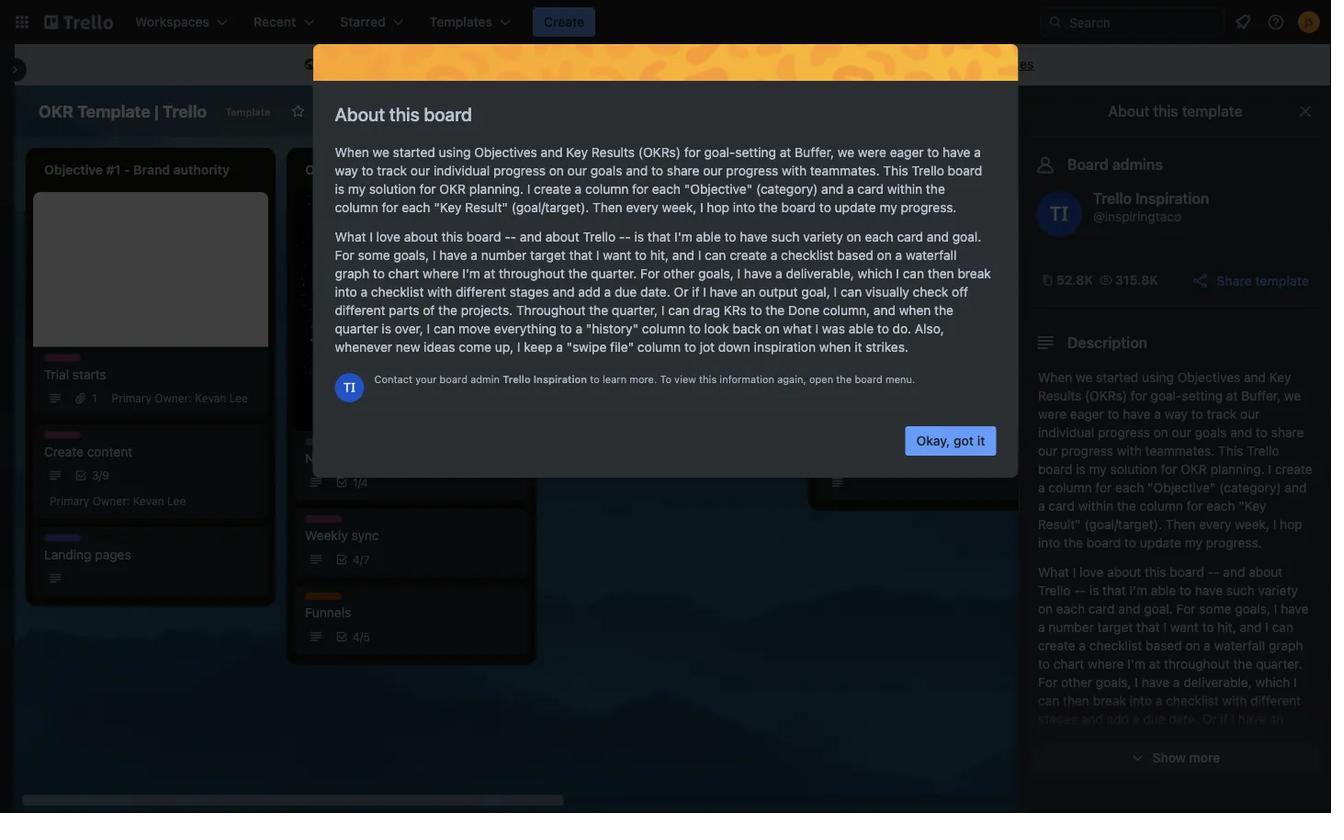 Task type: describe. For each thing, give the bounding box(es) containing it.
track for what i love about this board -- and about trello -- is that i'm able to have such variety on each card and goal. for some goals, i have a number target that i want to hit, and i can create a checklist based on a waterfall graph to chart where i'm at throughout the quarter. for other goals, i have a deliverable, which i can then break into a checklist with different stages and add a due date. or if i have an output goal, i can visually check off different parts of the projects. throughout the quarter, i can drag krs to the done column, and when the quarter is over, i can move everything to a "history" column to look back on what i was able to do. also, whenever new ideas come up, i keep a "swipe file" column to jot down inspiration when it strikes.
[[377, 163, 407, 178]]

goal. for what i love about this board -- and about trello -- is that i'm able to have such variety on each card and goal. for some goals, i have a number target that i want to hit, and i can create a checklist based on a waterfall graph to chart where i'm at throughout the quarter. for other goals, i have a deliverable, which i can then break into a checklist with different stages and add a due date. or if i have an output goal, i can visually check off different parts of the projects. throughout the quarter, i can drag krs to the done column, and when the quarter is over, i can move everything to a "history" column to look back 
[[1144, 601, 1173, 616]]

primary for starts
[[112, 392, 152, 405]]

create inside what i love about this board -- and about trello -- is that i'm able to have such variety on each card and goal. for some goals, i have a number target that i want to hit, and i can create a checklist based on a waterfall graph to chart where i'm at throughout the quarter. for other goals, i have a deliverable, which i can then break into a checklist with different stages and add a due date. or if i have an output goal, i can visually check off different parts of the projects. throughout the quarter, i can drag krs to the done column, and when the quarter is over, i can move everything to a "history" column to look back on what i was able to do. also, whenever new ideas come up, i keep a "swipe file" column to jot down inspiration when it strikes.
[[730, 248, 767, 263]]

learn
[[603, 373, 627, 385]]

each inside what i love about this board -- and about trello -- is that i'm able to have such variety on each card and goal. for some goals, i have a number target that i want to hit, and i can create a checklist based on a waterfall graph to chart where i'm at throughout the quarter. for other goals, i have a deliverable, which i can then break into a checklist with different stages and add a due date. or if i have an output goal, i can visually check off different parts of the projects. throughout the quarter, i can drag krs to the done column, and when the quarter is over, i can move everything to a "history" column to look back on what i was able to do. also, whenever new ideas come up, i keep a "swipe file" column to jot down inspiration when it strikes.
[[865, 229, 894, 244]]

brand
[[884, 451, 919, 466]]

such for what i love about this board -- and about trello -- is that i'm able to have such variety on each card and goal. for some goals, i have a number target that i want to hit, and i can create a checklist based on a waterfall graph to chart where i'm at throughout the quarter. for other goals, i have a deliverable, which i can then break into a checklist with different stages and add a due date. or if i have an output goal, i can visually check off different parts of the projects. throughout the quarter, i can drag krs to the done column, and when the quarter is over, i can move everything to a "history" column to look back on what i was able to do. also, whenever new ideas come up, i keep a "swipe file" column to jot down inspiration when it strikes.
[[771, 229, 800, 244]]

content
[[87, 444, 132, 459]]

waterfall for what i love about this board -- and about trello -- is that i'm able to have such variety on each card and goal. for some goals, i have a number target that i want to hit, and i can create a checklist based on a waterfall graph to chart where i'm at throughout the quarter. for other goals, i have a deliverable, which i can then break into a checklist with different stages and add a due date. or if i have an output goal, i can visually check off different parts of the projects. throughout the quarter, i can drag krs to the done column, and when the quarter is over, i can move everything to a "history" column to look back on what i was able to do. also, whenever new ideas come up, i keep a "swipe file" column to jot down inspiration when it strikes.
[[906, 248, 957, 263]]

table
[[463, 103, 495, 119]]

315.8k
[[1115, 272, 1158, 288]]

got
[[954, 433, 974, 448]]

file"
[[610, 339, 634, 355]]

to
[[660, 373, 671, 385]]

kevan for content
[[133, 495, 164, 508]]

progress for content
[[57, 432, 104, 445]]

break for what i love about this board -- and about trello -- is that i'm able to have such variety on each card and goal. for some goals, i have a number target that i want to hit, and i can create a checklist based on a waterfall graph to chart where i'm at throughout the quarter. for other goals, i have a deliverable, which i can then break into a checklist with different stages and add a due date. or if i have an output goal, i can visually check off different parts of the projects. throughout the quarter, i can drag krs to the done column, and when the quarter is over, i can move everything to a "history" column to look back 
[[1093, 693, 1126, 708]]

share template
[[1217, 273, 1309, 288]]

also,
[[915, 321, 944, 336]]

ship new brand guidelines link
[[827, 449, 1040, 468]]

hold
[[62, 535, 87, 548]]

okr for what i love about this board -- and about trello -- is that i'm able to have such variety on each card and goal. for some goals, i have a number target that i want to hit, and i can create a checklist based on a waterfall graph to chart where i'm at throughout the quarter. for other goals, i have a deliverable, which i can then break into a checklist with different stages and add a due date. or if i have an output goal, i can visually check off different parts of the projects. throughout the quarter, i can drag krs to the done column, and when the quarter is over, i can move everything to a "history" column to look back on what i was able to do. also, whenever new ideas come up, i keep a "swipe file" column to jot down inspiration when it strikes.
[[439, 181, 466, 197]]

descriptions
[[595, 289, 668, 304]]

if for what i love about this board -- and about trello -- is that i'm able to have such variety on each card and goal. for some goals, i have a number target that i want to hit, and i can create a checklist based on a waterfall graph to chart where i'm at throughout the quarter. for other goals, i have a deliverable, which i can then break into a checklist with different stages and add a due date. or if i have an output goal, i can visually check off different parts of the projects. throughout the quarter, i can drag krs to the done column, and when the quarter is over, i can move everything to a "history" column to look back 
[[1220, 711, 1228, 727]]

off for what i love about this board -- and about trello -- is that i'm able to have such variety on each card and goal. for some goals, i have a number target that i want to hit, and i can create a checklist based on a waterfall graph to chart where i'm at throughout the quarter. for other goals, i have a deliverable, which i can then break into a checklist with different stages and add a due date. or if i have an output goal, i can visually check off different parts of the projects. throughout the quarter, i can drag krs to the done column, and when the quarter is over, i can move everything to a "history" column to look back 
[[1231, 730, 1247, 745]]

drag for what i love about this board -- and about trello -- is that i'm able to have such variety on each card and goal. for some goals, i have a number target that i want to hit, and i can create a checklist based on a waterfall graph to chart where i'm at throughout the quarter. for other goals, i have a deliverable, which i can then break into a checklist with different stages and add a due date. or if i have an output goal, i can visually check off different parts of the projects. throughout the quarter, i can drag krs to the done column, and when the quarter is over, i can move everything to a "history" column to look back 
[[1070, 767, 1097, 782]]

trello inside what i love about this board -- and about trello -- is that i'm able to have such variety on each card and goal. for some goals, i have a number target that i want to hit, and i can create a checklist based on a waterfall graph to chart where i'm at throughout the quarter. for other goals, i have a deliverable, which i can then break into a checklist with different stages and add a due date. or if i have an output goal, i can visually check off different parts of the projects. throughout the quarter, i can drag krs to the done column, and when the quarter is over, i can move everything to a "history" column to look back
[[1038, 583, 1071, 598]]

template inside board name text field
[[77, 101, 150, 121]]

solution for what i love about this board -- and about trello -- is that i'm able to have such variety on each card and goal. for some goals, i have a number target that i want to hit, and i can create a checklist based on a waterfall graph to chart where i'm at throughout the quarter. for other goals, i have a deliverable, which i can then break into a checklist with different stages and add a due date. or if i have an output goal, i can visually check off different parts of the projects. throughout the quarter, i can drag krs to the done column, and when the quarter is over, i can move everything to a "history" column to look back on what i was able to do. also, whenever new ideas come up, i keep a "swipe file" column to jot down inspiration when it strikes.
[[369, 181, 416, 197]]

where for what i love about this board -- and about trello -- is that i'm able to have such variety on each card and goal. for some goals, i have a number target that i want to hit, and i can create a checklist based on a waterfall graph to chart where i'm at throughout the quarter. for other goals, i have a deliverable, which i can then break into a checklist with different stages and add a due date. or if i have an output goal, i can visually check off different parts of the projects. throughout the quarter, i can drag krs to the done column, and when the quarter is over, i can move everything to a "history" column to look back on what i was able to do. also, whenever new ideas come up, i keep a "swipe file" column to jot down inspiration when it strikes.
[[423, 266, 459, 281]]

move for what i love about this board -- and about trello -- is that i'm able to have such variety on each card and goal. for some goals, i have a number target that i want to hit, and i can create a checklist based on a waterfall graph to chart where i'm at throughout the quarter. for other goals, i have a deliverable, which i can then break into a checklist with different stages and add a due date. or if i have an output goal, i can visually check off different parts of the projects. throughout the quarter, i can drag krs to the done column, and when the quarter is over, i can move everything to a "history" column to look back on what i was able to do. also, whenever new ideas come up, i keep a "swipe file" column to jot down inspiration when it strikes.
[[459, 321, 491, 336]]

board inside what i love about this board -- and about trello -- is that i'm able to have such variety on each card and goal. for some goals, i have a number target that i want to hit, and i can create a checklist based on a waterfall graph to chart where i'm at throughout the quarter. for other goals, i have a deliverable, which i can then break into a checklist with different stages and add a due date. or if i have an output goal, i can visually check off different parts of the projects. throughout the quarter, i can drag krs to the done column, and when the quarter is over, i can move everything to a "history" column to look back
[[1170, 565, 1204, 580]]

north
[[305, 451, 339, 466]]

1 vertical spatial new
[[857, 451, 881, 466]]

quarter. for what i love about this board -- and about trello -- is that i'm able to have such variety on each card and goal. for some goals, i have a number target that i want to hit, and i can create a checklist based on a waterfall graph to chart where i'm at throughout the quarter. for other goals, i have a deliverable, which i can then break into a checklist with different stages and add a due date. or if i have an output goal, i can visually check off different parts of the projects. throughout the quarter, i can drag krs to the done column, and when the quarter is over, i can move everything to a "history" column to look back on what i was able to do. also, whenever new ideas come up, i keep a "swipe file" column to jot down inspiration when it strikes.
[[591, 266, 637, 281]]

trello inside what i love about this board -- and about trello -- is that i'm able to have such variety on each card and goal. for some goals, i have a number target that i want to hit, and i can create a checklist based on a waterfall graph to chart where i'm at throughout the quarter. for other goals, i have a deliverable, which i can then break into a checklist with different stages and add a due date. or if i have an output goal, i can visually check off different parts of the projects. throughout the quarter, i can drag krs to the done column, and when the quarter is over, i can move everything to a "history" column to look back on what i was able to do. also, whenever new ideas come up, i keep a "swipe file" column to jot down inspiration when it strikes.
[[583, 229, 616, 244]]

column, for what i love about this board -- and about trello -- is that i'm able to have such variety on each card and goal. for some goals, i have a number target that i want to hit, and i can create a checklist based on a waterfall graph to chart where i'm at throughout the quarter. for other goals, i have a deliverable, which i can then break into a checklist with different stages and add a due date. or if i have an output goal, i can visually check off different parts of the projects. throughout the quarter, i can drag krs to the done column, and when the quarter is over, i can move everything to a "history" column to look back on what i was able to do. also, whenever new ideas come up, i keep a "swipe file" column to jot down inspiration when it strikes.
[[823, 303, 870, 318]]

in for create content
[[44, 432, 54, 445]]

down
[[718, 339, 750, 355]]

primary owner : kevan lee for trial starts
[[112, 392, 248, 405]]

metric
[[370, 451, 408, 466]]

show more
[[1153, 750, 1220, 765]]

52.8k
[[1056, 272, 1093, 288]]

on hold landing pages
[[44, 535, 131, 562]]

create inside the in progress create content
[[44, 444, 84, 459]]

trello inspiration @inspiringtaco
[[1093, 190, 1209, 224]]

card inside what i love about this board -- and about trello -- is that i'm able to have such variety on each card and goal. for some goals, i have a number target that i want to hit, and i can create a checklist based on a waterfall graph to chart where i'm at throughout the quarter. for other goals, i have a deliverable, which i can then break into a checklist with different stages and add a due date. or if i have an output goal, i can visually check off different parts of the projects. throughout the quarter, i can drag krs to the done column, and when the quarter is over, i can move everything to a "history" column to look back on what i was able to do. also, whenever new ideas come up, i keep a "swipe file" column to jot down inspiration when it strikes.
[[897, 229, 923, 244]]

1 horizontal spatial able
[[849, 321, 874, 336]]

want for what i love about this board -- and about trello -- is that i'm able to have such variety on each card and goal. for some goals, i have a number target that i want to hit, and i can create a checklist based on a waterfall graph to chart where i'm at throughout the quarter. for other goals, i have a deliverable, which i can then break into a checklist with different stages and add a due date. or if i have an output goal, i can visually check off different parts of the projects. throughout the quarter, i can drag krs to the done column, and when the quarter is over, i can move everything to a "history" column to look back on what i was able to do. also, whenever new ideas come up, i keep a "swipe file" column to jot down inspiration when it strikes.
[[603, 248, 631, 263]]

in for all-hands
[[566, 355, 576, 367]]

progress. for what i love about this board -- and about trello -- is that i'm able to have such variety on each card and goal. for some goals, i have a number target that i want to hit, and i can create a checklist based on a waterfall graph to chart where i'm at throughout the quarter. for other goals, i have a deliverable, which i can then break into a checklist with different stages and add a due date. or if i have an output goal, i can visually check off different parts of the projects. throughout the quarter, i can drag krs to the done column, and when the quarter is over, i can move everything to a "history" column to look back on what i was able to do. also, whenever new ideas come up, i keep a "swipe file" column to jot down inspiration when it strikes.
[[901, 200, 957, 215]]

with inside what i love about this board -- and about trello -- is that i'm able to have such variety on each card and goal. for some goals, i have a number target that i want to hit, and i can create a checklist based on a waterfall graph to chart where i'm at throughout the quarter. for other goals, i have a deliverable, which i can then break into a checklist with different stages and add a due date. or if i have an output goal, i can visually check off different parts of the projects. throughout the quarter, i can drag krs to the done column, and when the quarter is over, i can move everything to a "history" column to look back on what i was able to do. also, whenever new ideas come up, i keep a "swipe file" column to jot down inspiration when it strikes.
[[427, 284, 452, 299]]

again,
[[777, 373, 806, 385]]

drag for what i love about this board -- and about trello -- is that i'm able to have such variety on each card and goal. for some goals, i have a number target that i want to hit, and i can create a checklist based on a waterfall graph to chart where i'm at throughout the quarter. for other goals, i have a deliverable, which i can then break into a checklist with different stages and add a due date. or if i have an output goal, i can visually check off different parts of the projects. throughout the quarter, i can drag krs to the done column, and when the quarter is over, i can move everything to a "history" column to look back on what i was able to do. also, whenever new ideas come up, i keep a "swipe file" column to jot down inspiration when it strikes.
[[693, 303, 720, 318]]

4 / 5
[[353, 630, 370, 643]]

create button
[[533, 7, 595, 37]]

it inside button
[[977, 433, 985, 448]]

7
[[363, 553, 369, 566]]

: for create content
[[127, 495, 130, 508]]

in for weekly sync
[[305, 516, 315, 529]]

or for what i love about this board -- and about trello -- is that i'm able to have such variety on each card and goal. for some goals, i have a number target that i want to hit, and i can create a checklist based on a waterfall graph to chart where i'm at throughout the quarter. for other goals, i have a deliverable, which i can then break into a checklist with different stages and add a due date. or if i have an output goal, i can visually check off different parts of the projects. throughout the quarter, i can drag krs to the done column, and when the quarter is over, i can move everything to a "history" column to look back on what i was able to do. also, whenever new ideas come up, i keep a "swipe file" column to jot down inspiration when it strikes.
[[674, 284, 688, 299]]

move for what i love about this board -- and about trello -- is that i'm able to have such variety on each card and goal. for some goals, i have a number target that i want to hit, and i can create a checklist based on a waterfall graph to chart where i'm at throughout the quarter. for other goals, i have a deliverable, which i can then break into a checklist with different stages and add a due date. or if i have an output goal, i can visually check off different parts of the projects. throughout the quarter, i can drag krs to the done column, and when the quarter is over, i can move everything to a "history" column to look back 
[[1184, 785, 1216, 800]]

with inside what i love about this board -- and about trello -- is that i'm able to have such variety on each card and goal. for some goals, i have a number target that i want to hit, and i can create a checklist based on a waterfall graph to chart where i'm at throughout the quarter. for other goals, i have a deliverable, which i can then break into a checklist with different stages and add a due date. or if i have an output goal, i can visually check off different parts of the projects. throughout the quarter, i can drag krs to the done column, and when the quarter is over, i can move everything to a "history" column to look back
[[1222, 693, 1247, 708]]

result" for what i love about this board -- and about trello -- is that i'm able to have such variety on each card and goal. for some goals, i have a number target that i want to hit, and i can create a checklist based on a waterfall graph to chart where i'm at throughout the quarter. for other goals, i have a deliverable, which i can then break into a checklist with different stages and add a due date. or if i have an output goal, i can visually check off different parts of the projects. throughout the quarter, i can drag krs to the done column, and when the quarter is over, i can move everything to a "history" column to look back on what i was able to do. also, whenever new ideas come up, i keep a "swipe file" column to jot down inspiration when it strikes.
[[465, 200, 508, 215]]

open
[[809, 373, 833, 385]]

this inside what i love about this board -- and about trello -- is that i'm able to have such variety on each card and goal. for some goals, i have a number target that i want to hit, and i can create a checklist based on a waterfall graph to chart where i'm at throughout the quarter. for other goals, i have a deliverable, which i can then break into a checklist with different stages and add a due date. or if i have an output goal, i can visually check off different parts of the projects. throughout the quarter, i can drag krs to the done column, and when the quarter is over, i can move everything to a "history" column to look back on what i was able to do. also, whenever new ideas come up, i keep a "swipe file" column to jot down inspiration when it strikes.
[[441, 229, 463, 244]]

create board from template
[[696, 56, 864, 72]]

0 horizontal spatial 3
[[92, 469, 99, 482]]

: for trial starts
[[189, 392, 192, 405]]

in progress role descriptions
[[566, 277, 668, 304]]

1 / 4
[[353, 476, 368, 489]]

using for what i love about this board -- and about trello -- is that i'm able to have such variety on each card and goal. for some goals, i have a number target that i want to hit, and i can create a checklist based on a waterfall graph to chart where i'm at throughout the quarter. for other goals, i have a deliverable, which i can then break into a checklist with different stages and add a due date. or if i have an output goal, i can visually check off different parts of the projects. throughout the quarter, i can drag krs to the done column, and when the quarter is over, i can move everything to a "history" column to look back on what i was able to do. also, whenever new ideas come up, i keep a "swipe file" column to jot down inspiration when it strikes.
[[439, 145, 471, 160]]

this inside what i love about this board -- and about trello -- is that i'm able to have such variety on each card and goal. for some goals, i have a number target that i want to hit, and i can create a checklist based on a waterfall graph to chart where i'm at throughout the quarter. for other goals, i have a deliverable, which i can then break into a checklist with different stages and add a due date. or if i have an output goal, i can visually check off different parts of the projects. throughout the quarter, i can drag krs to the done column, and when the quarter is over, i can move everything to a "history" column to look back
[[1145, 565, 1166, 580]]

number for what i love about this board -- and about trello -- is that i'm able to have such variety on each card and goal. for some goals, i have a number target that i want to hit, and i can create a checklist based on a waterfall graph to chart where i'm at throughout the quarter. for other goals, i have a deliverable, which i can then break into a checklist with different stages and add a due date. or if i have an output goal, i can visually check off different parts of the projects. throughout the quarter, i can drag krs to the done column, and when the quarter is over, i can move everything to a "history" column to look back on what i was able to do. also, whenever new ideas come up, i keep a "swipe file" column to jot down inspiration when it strikes.
[[481, 248, 527, 263]]

when for what i love about this board -- and about trello -- is that i'm able to have such variety on each card and goal. for some goals, i have a number target that i want to hit, and i can create a checklist based on a waterfall graph to chart where i'm at throughout the quarter. for other goals, i have a deliverable, which i can then break into a checklist with different stages and add a due date. or if i have an output goal, i can visually check off different parts of the projects. throughout the quarter, i can drag krs to the done column, and when the quarter is over, i can move everything to a "history" column to look back 
[[1038, 370, 1072, 385]]

star or unstar board image
[[291, 104, 305, 119]]

search image
[[1048, 15, 1063, 29]]

ship
[[827, 451, 853, 466]]

want for what i love about this board -- and about trello -- is that i'm able to have such variety on each card and goal. for some goals, i have a number target that i want to hit, and i can create a checklist based on a waterfall graph to chart where i'm at throughout the quarter. for other goals, i have a deliverable, which i can then break into a checklist with different stages and add a due date. or if i have an output goal, i can visually check off different parts of the projects. throughout the quarter, i can drag krs to the done column, and when the quarter is over, i can move everything to a "history" column to look back 
[[1170, 620, 1199, 635]]

create for create
[[544, 14, 584, 29]]

quarter. for what i love about this board -- and about trello -- is that i'm able to have such variety on each card and goal. for some goals, i have a number target that i want to hit, and i can create a checklist based on a waterfall graph to chart where i'm at throughout the quarter. for other goals, i have a deliverable, which i can then break into a checklist with different stages and add a due date. or if i have an output goal, i can visually check off different parts of the projects. throughout the quarter, i can drag krs to the done column, and when the quarter is over, i can move everything to a "history" column to look back 
[[1256, 656, 1302, 672]]

add for what i love about this board -- and about trello -- is that i'm able to have such variety on each card and goal. for some goals, i have a number target that i want to hit, and i can create a checklist based on a waterfall graph to chart where i'm at throughout the quarter. for other goals, i have a deliverable, which i can then break into a checklist with different stages and add a due date. or if i have an output goal, i can visually check off different parts of the projects. throughout the quarter, i can drag krs to the done column, and when the quarter is over, i can move everything to a "history" column to look back 
[[1107, 711, 1129, 727]]

share template button
[[1191, 271, 1309, 290]]

planning north star metric
[[305, 439, 408, 466]]

north star metric link
[[305, 449, 518, 468]]

buffer, for what i love about this board -- and about trello -- is that i'm able to have such variety on each card and goal. for some goals, i have a number target that i want to hit, and i can create a checklist based on a waterfall graph to chart where i'm at throughout the quarter. for other goals, i have a deliverable, which i can then break into a checklist with different stages and add a due date. or if i have an output goal, i can visually check off different parts of the projects. throughout the quarter, i can drag krs to the done column, and when the quarter is over, i can move everything to a "history" column to look back 
[[1241, 388, 1281, 403]]

table link
[[431, 96, 506, 126]]

0 vertical spatial 3
[[622, 391, 629, 404]]

description
[[1067, 334, 1148, 351]]

1 vertical spatial when
[[819, 339, 851, 355]]

(category) for what i love about this board -- and about trello -- is that i'm able to have such variety on each card and goal. for some goals, i have a number target that i want to hit, and i can create a checklist based on a waterfall graph to chart where i'm at throughout the quarter. for other goals, i have a deliverable, which i can then break into a checklist with different stages and add a due date. or if i have an output goal, i can visually check off different parts of the projects. throughout the quarter, i can drag krs to the done column, and when the quarter is over, i can move everything to a "history" column to look back on what i was able to do. also, whenever new ideas come up, i keep a "swipe file" column to jot down inspiration when it strikes.
[[756, 181, 818, 197]]

explore
[[890, 56, 935, 72]]

trello inspiration (inspiringtaco) image for trello inspiration @inspiringtaco
[[1036, 191, 1082, 237]]

internet
[[577, 56, 623, 72]]

starts
[[73, 367, 106, 382]]

this is a public template for anyone on the internet to copy.
[[323, 56, 674, 72]]

share for what i love about this board -- and about trello -- is that i'm able to have such variety on each card and goal. for some goals, i have a number target that i want to hit, and i can create a checklist based on a waterfall graph to chart where i'm at throughout the quarter. for other goals, i have a deliverable, which i can then break into a checklist with different stages and add a due date. or if i have an output goal, i can visually check off different parts of the projects. throughout the quarter, i can drag krs to the done column, and when the quarter is over, i can move everything to a "history" column to look back 
[[1271, 425, 1304, 440]]

public image
[[324, 104, 339, 119]]

track for what i love about this board -- and about trello -- is that i'm able to have such variety on each card and goal. for some goals, i have a number target that i want to hit, and i can create a checklist based on a waterfall graph to chart where i'm at throughout the quarter. for other goals, i have a deliverable, which i can then break into a checklist with different stages and add a due date. or if i have an output goal, i can visually check off different parts of the projects. throughout the quarter, i can drag krs to the done column, and when the quarter is over, i can move everything to a "history" column to look back 
[[1207, 407, 1237, 422]]

offsite
[[566, 212, 606, 227]]

new inside what i love about this board -- and about trello -- is that i'm able to have such variety on each card and goal. for some goals, i have a number target that i want to hit, and i can create a checklist based on a waterfall graph to chart where i'm at throughout the quarter. for other goals, i have a deliverable, which i can then break into a checklist with different stages and add a due date. or if i have an output goal, i can visually check off different parts of the projects. throughout the quarter, i can drag krs to the done column, and when the quarter is over, i can move everything to a "history" column to look back on what i was able to do. also, whenever new ideas come up, i keep a "swipe file" column to jot down inspiration when it strikes.
[[396, 339, 420, 355]]

okay, got it
[[917, 433, 985, 448]]

templates
[[973, 56, 1034, 72]]

show more button
[[1031, 743, 1320, 773]]

(goal/target). for what i love about this board -- and about trello -- is that i'm able to have such variety on each card and goal. for some goals, i have a number target that i want to hit, and i can create a checklist based on a waterfall graph to chart where i'm at throughout the quarter. for other goals, i have a deliverable, which i can then break into a checklist with different stages and add a due date. or if i have an output goal, i can visually check off different parts of the projects. throughout the quarter, i can drag krs to the done column, and when the quarter is over, i can move everything to a "history" column to look back 
[[1084, 517, 1162, 532]]

sync
[[351, 528, 379, 543]]

goals for what i love about this board -- and about trello -- is that i'm able to have such variety on each card and goal. for some goals, i have a number target that i want to hit, and i can create a checklist based on a waterfall graph to chart where i'm at throughout the quarter. for other goals, i have a deliverable, which i can then break into a checklist with different stages and add a due date. or if i have an output goal, i can visually check off different parts of the projects. throughout the quarter, i can drag krs to the done column, and when the quarter is over, i can move everything to a "history" column to look back 
[[1195, 425, 1227, 440]]

at inside what i love about this board -- and about trello -- is that i'm able to have such variety on each card and goal. for some goals, i have a number target that i want to hit, and i can create a checklist based on a waterfall graph to chart where i'm at throughout the quarter. for other goals, i have a deliverable, which i can then break into a checklist with different stages and add a due date. or if i have an output goal, i can visually check off different parts of the projects. throughout the quarter, i can drag krs to the done column, and when the quarter is over, i can move everything to a "history" column to look back
[[1149, 656, 1161, 672]]

parts for what i love about this board -- and about trello -- is that i'm able to have such variety on each card and goal. for some goals, i have a number target that i want to hit, and i can create a checklist based on a waterfall graph to chart where i'm at throughout the quarter. for other goals, i have a deliverable, which i can then break into a checklist with different stages and add a due date. or if i have an output goal, i can visually check off different parts of the projects. throughout the quarter, i can drag krs to the done column, and when the quarter is over, i can move everything to a "history" column to look back 
[[1038, 748, 1069, 763]]

all-
[[566, 366, 587, 381]]

3 / 9
[[92, 469, 109, 482]]

landing
[[44, 547, 91, 562]]

started for what i love about this board -- and about trello -- is that i'm able to have such variety on each card and goal. for some goals, i have a number target that i want to hit, and i can create a checklist based on a waterfall graph to chart where i'm at throughout the quarter. for other goals, i have a deliverable, which i can then break into a checklist with different stages and add a due date. or if i have an output goal, i can visually check off different parts of the projects. throughout the quarter, i can drag krs to the done column, and when the quarter is over, i can move everything to a "history" column to look back on what i was able to do. also, whenever new ideas come up, i keep a "swipe file" column to jot down inspiration when it strikes.
[[393, 145, 435, 160]]

column inside what i love about this board -- and about trello -- is that i'm able to have such variety on each card and goal. for some goals, i have a number target that i want to hit, and i can create a checklist based on a waterfall graph to chart where i'm at throughout the quarter. for other goals, i have a deliverable, which i can then break into a checklist with different stages and add a due date. or if i have an output goal, i can visually check off different parts of the projects. throughout the quarter, i can drag krs to the done column, and when the quarter is over, i can move everything to a "history" column to look back
[[1094, 803, 1138, 813]]

hands
[[587, 366, 623, 381]]

this for what i love about this board -- and about trello -- is that i'm able to have such variety on each card and goal. for some goals, i have a number target that i want to hit, and i can create a checklist based on a waterfall graph to chart where i'm at throughout the quarter. for other goals, i have a deliverable, which i can then break into a checklist with different stages and add a due date. or if i have an output goal, i can visually check off different parts of the projects. throughout the quarter, i can drag krs to the done column, and when the quarter is over, i can move everything to a "history" column to look back 
[[1218, 443, 1243, 458]]

okr template | trello
[[39, 101, 207, 121]]

menu.
[[886, 373, 915, 385]]

what i love about this board -- and about trello -- is that i'm able to have such variety on each card and goal. for some goals, i have a number target that i want to hit, and i can create a checklist based on a waterfall graph to chart where i'm at throughout the quarter. for other goals, i have a deliverable, which i can then break into a checklist with different stages and add a due date. or if i have an output goal, i can visually check off different parts of the projects. throughout the quarter, i can drag krs to the done column, and when the quarter is over, i can move everything to a "history" column to look back 
[[1038, 565, 1309, 813]]

color: sky, title: "planning" element for north
[[305, 438, 351, 452]]

create content link
[[44, 443, 257, 461]]

into inside what i love about this board -- and about trello -- is that i'm able to have such variety on each card and goal. for some goals, i have a number target that i want to hit, and i can create a checklist based on a waterfall graph to chart where i'm at throughout the quarter. for other goals, i have a deliverable, which i can then break into a checklist with different stages and add a due date. or if i have an output goal, i can visually check off different parts of the projects. throughout the quarter, i can drag krs to the done column, and when the quarter is over, i can move everything to a "history" column to look back
[[1130, 693, 1152, 708]]

0 horizontal spatial 1
[[92, 392, 97, 405]]

okr for what i love about this board -- and about trello -- is that i'm able to have such variety on each card and goal. for some goals, i have a number target that i want to hit, and i can create a checklist based on a waterfall graph to chart where i'm at throughout the quarter. for other goals, i have a deliverable, which i can then break into a checklist with different stages and add a due date. or if i have an output goal, i can visually check off different parts of the projects. throughout the quarter, i can drag krs to the done column, and when the quarter is over, i can move everything to a "history" column to look back 
[[1181, 462, 1207, 477]]

in progress all-hands
[[566, 355, 626, 381]]

in progress trial starts
[[44, 355, 106, 382]]

update for what i love about this board -- and about trello -- is that i'm able to have such variety on each card and goal. for some goals, i have a number target that i want to hit, and i can create a checklist based on a waterfall graph to chart where i'm at throughout the quarter. for other goals, i have a deliverable, which i can then break into a checklist with different stages and add a due date. or if i have an output goal, i can visually check off different parts of the projects. throughout the quarter, i can drag krs to the done column, and when the quarter is over, i can move everything to a "history" column to look back on what i was able to do. also, whenever new ideas come up, i keep a "swipe file" column to jot down inspiration when it strikes.
[[835, 200, 876, 215]]

explore more templates
[[890, 56, 1034, 72]]

board inside what i love about this board -- and about trello -- is that i'm able to have such variety on each card and goal. for some goals, i have a number target that i want to hit, and i can create a checklist based on a waterfall graph to chart where i'm at throughout the quarter. for other goals, i have a deliverable, which i can then break into a checklist with different stages and add a due date. or if i have an output goal, i can visually check off different parts of the projects. throughout the quarter, i can drag krs to the done column, and when the quarter is over, i can move everything to a "history" column to look back on what i was able to do. also, whenever new ideas come up, i keep a "swipe file" column to jot down inspiration when it strikes.
[[467, 229, 501, 244]]

in progress weekly sync
[[305, 516, 379, 543]]

was
[[822, 321, 845, 336]]

about this board
[[335, 103, 472, 124]]

into inside what i love about this board -- and about trello -- is that i'm able to have such variety on each card and goal. for some goals, i have a number target that i want to hit, and i can create a checklist based on a waterfall graph to chart where i'm at throughout the quarter. for other goals, i have a deliverable, which i can then break into a checklist with different stages and add a due date. or if i have an output goal, i can visually check off different parts of the projects. throughout the quarter, i can drag krs to the done column, and when the quarter is over, i can move everything to a "history" column to look back on what i was able to do. also, whenever new ideas come up, i keep a "swipe file" column to jot down inspiration when it strikes.
[[335, 284, 357, 299]]

each inside what i love about this board -- and about trello -- is that i'm able to have such variety on each card and goal. for some goals, i have a number target that i want to hit, and i can create a checklist based on a waterfall graph to chart where i'm at throughout the quarter. for other goals, i have a deliverable, which i can then break into a checklist with different stages and add a due date. or if i have an output goal, i can visually check off different parts of the projects. throughout the quarter, i can drag krs to the done column, and when the quarter is over, i can move everything to a "history" column to look back
[[1056, 601, 1085, 616]]

individual for what i love about this board -- and about trello -- is that i'm able to have such variety on each card and goal. for some goals, i have a number target that i want to hit, and i can create a checklist based on a waterfall graph to chart where i'm at throughout the quarter. for other goals, i have a deliverable, which i can then break into a checklist with different stages and add a due date. or if i have an output goal, i can visually check off different parts of the projects. throughout the quarter, i can drag krs to the done column, and when the quarter is over, i can move everything to a "history" column to look back on what i was able to do. also, whenever new ideas come up, i keep a "swipe file" column to jot down inspiration when it strikes.
[[434, 163, 490, 178]]

landing pages link
[[44, 545, 257, 564]]

0 horizontal spatial this
[[323, 56, 348, 72]]

0 vertical spatial 4
[[361, 476, 368, 489]]

output for what i love about this board -- and about trello -- is that i'm able to have such variety on each card and goal. for some goals, i have a number target that i want to hit, and i can create a checklist based on a waterfall graph to chart where i'm at throughout the quarter. for other goals, i have a deliverable, which i can then break into a checklist with different stages and add a due date. or if i have an output goal, i can visually check off different parts of the projects. throughout the quarter, i can drag krs to the done column, and when the quarter is over, i can move everything to a "history" column to look back 
[[1038, 730, 1077, 745]]

inspiration inside trello inspiration @inspiringtaco
[[1135, 190, 1209, 207]]

then for what i love about this board -- and about trello -- is that i'm able to have such variety on each card and goal. for some goals, i have a number target that i want to hit, and i can create a checklist based on a waterfall graph to chart where i'm at throughout the quarter. for other goals, i have a deliverable, which i can then break into a checklist with different stages and add a due date. or if i have an output goal, i can visually check off different parts of the projects. throughout the quarter, i can drag krs to the done column, and when the quarter is over, i can move everything to a "history" column to look back 
[[1063, 693, 1089, 708]]

check for what i love about this board -- and about trello -- is that i'm able to have such variety on each card and goal. for some goals, i have a number target that i want to hit, and i can create a checklist based on a waterfall graph to chart where i'm at throughout the quarter. for other goals, i have a deliverable, which i can then break into a checklist with different stages and add a due date. or if i have an output goal, i can visually check off different parts of the projects. throughout the quarter, i can drag krs to the done column, and when the quarter is over, i can move everything to a "history" column to look back on what i was able to do. also, whenever new ideas come up, i keep a "swipe file" column to jot down inspiration when it strikes.
[[913, 284, 948, 299]]

in for trial starts
[[44, 355, 54, 368]]

board admins
[[1067, 156, 1163, 173]]

Search field
[[1063, 8, 1224, 36]]

deliverable, for what i love about this board -- and about trello -- is that i'm able to have such variety on each card and goal. for some goals, i have a number target that i want to hit, and i can create a checklist based on a waterfall graph to chart where i'm at throughout the quarter. for other goals, i have a deliverable, which i can then break into a checklist with different stages and add a due date. or if i have an output goal, i can visually check off different parts of the projects. throughout the quarter, i can drag krs to the done column, and when the quarter is over, i can move everything to a "history" column to look back on what i was able to do. also, whenever new ideas come up, i keep a "swipe file" column to jot down inspiration when it strikes.
[[786, 266, 854, 281]]

hop for what i love about this board -- and about trello -- is that i'm able to have such variety on each card and goal. for some goals, i have a number target that i want to hit, and i can create a checklist based on a waterfall graph to chart where i'm at throughout the quarter. for other goals, i have a deliverable, which i can then break into a checklist with different stages and add a due date. or if i have an output goal, i can visually check off different parts of the projects. throughout the quarter, i can drag krs to the done column, and when the quarter is over, i can move everything to a "history" column to look back 
[[1280, 517, 1302, 532]]

trial starts link
[[44, 365, 257, 384]]

show
[[1153, 750, 1186, 765]]

this for what i love about this board -- and about trello -- is that i'm able to have such variety on each card and goal. for some goals, i have a number target that i want to hit, and i can create a checklist based on a waterfall graph to chart where i'm at throughout the quarter. for other goals, i have a deliverable, which i can then break into a checklist with different stages and add a due date. or if i have an output goal, i can visually check off different parts of the projects. throughout the quarter, i can drag krs to the done column, and when the quarter is over, i can move everything to a "history" column to look back on what i was able to do. also, whenever new ideas come up, i keep a "swipe file" column to jot down inspiration when it strikes.
[[883, 163, 908, 178]]

funnels
[[305, 605, 351, 620]]

0 horizontal spatial inspiration
[[533, 373, 587, 385]]

it inside what i love about this board -- and about trello -- is that i'm able to have such variety on each card and goal. for some goals, i have a number target that i want to hit, and i can create a checklist based on a waterfall graph to chart where i'm at throughout the quarter. for other goals, i have a deliverable, which i can then break into a checklist with different stages and add a due date. or if i have an output goal, i can visually check off different parts of the projects. throughout the quarter, i can drag krs to the done column, and when the quarter is over, i can move everything to a "history" column to look back on what i was able to do. also, whenever new ideas come up, i keep a "swipe file" column to jot down inspiration when it strikes.
[[855, 339, 862, 355]]

based for what i love about this board -- and about trello -- is that i'm able to have such variety on each card and goal. for some goals, i have a number target that i want to hit, and i can create a checklist based on a waterfall graph to chart where i'm at throughout the quarter. for other goals, i have a deliverable, which i can then break into a checklist with different stages and add a due date. or if i have an output goal, i can visually check off different parts of the projects. throughout the quarter, i can drag krs to the done column, and when the quarter is over, i can move everything to a "history" column to look back on what i was able to do. also, whenever new ideas come up, i keep a "swipe file" column to jot down inspiration when it strikes.
[[837, 248, 874, 263]]

"history" for what i love about this board -- and about trello -- is that i'm able to have such variety on each card and goal. for some goals, i have a number target that i want to hit, and i can create a checklist based on a waterfall graph to chart where i'm at throughout the quarter. for other goals, i have a deliverable, which i can then break into a checklist with different stages and add a due date. or if i have an output goal, i can visually check off different parts of the projects. throughout the quarter, i can drag krs to the done column, and when the quarter is over, i can move everything to a "history" column to look back on what i was able to do. also, whenever new ideas come up, i keep a "swipe file" column to jot down inspiration when it strikes.
[[586, 321, 639, 336]]

throughout for what i love about this board -- and about trello -- is that i'm able to have such variety on each card and goal. for some goals, i have a number target that i want to hit, and i can create a checklist based on a waterfall graph to chart where i'm at throughout the quarter. for other goals, i have a deliverable, which i can then break into a checklist with different stages and add a due date. or if i have an output goal, i can visually check off different parts of the projects. throughout the quarter, i can drag krs to the done column, and when the quarter is over, i can move everything to a "history" column to look back 
[[1164, 656, 1230, 672]]

do.
[[893, 321, 911, 336]]

create for create board from template
[[696, 56, 736, 72]]

come
[[459, 339, 491, 355]]

more for show
[[1189, 750, 1220, 765]]

1 horizontal spatial template
[[225, 106, 271, 118]]

(category) for what i love about this board -- and about trello -- is that i'm able to have such variety on each card and goal. for some goals, i have a number target that i want to hit, and i can create a checklist based on a waterfall graph to chart where i'm at throughout the quarter. for other goals, i have a deliverable, which i can then break into a checklist with different stages and add a due date. or if i have an output goal, i can visually check off different parts of the projects. throughout the quarter, i can drag krs to the done column, and when the quarter is over, i can move everything to a "history" column to look back 
[[1219, 480, 1281, 495]]

when we started using objectives and key results (okrs) for goal-setting at buffer, we were eager to have a way to track our individual progress on our goals and to share our progress with teammates. this trello board is my solution for okr planning. i create a column for each "objective" (category) and a card within the column for each "key result" (goal/target). then every week, i hop into the board to update my progress. for what i love about this board -- and about trello -- is that i'm able to have such variety on each card and goal. for some goals, i have a number target that i want to hit, and i can create a checklist based on a waterfall graph to chart where i'm at throughout the quarter. for other goals, i have a deliverable, which i can then break into a checklist with different stages and add a due date. or if i have an output goal, i can visually check off different parts of the projects. throughout the quarter, i can drag krs to the done column, and when the quarter is over, i can move everything to a "history" column to look back on what i was able to do. also, whenever new ideas come up, i keep a "swipe file" column to jot down inspiration when it strikes.
[[335, 145, 982, 215]]

/ down funnels link
[[360, 630, 363, 643]]

ship new brand guidelines
[[827, 451, 983, 466]]

whenever
[[335, 339, 392, 355]]

planning for north
[[305, 439, 351, 452]]

waterfall for what i love about this board -- and about trello -- is that i'm able to have such variety on each card and goal. for some goals, i have a number target that i want to hit, and i can create a checklist based on a waterfall graph to chart where i'm at throughout the quarter. for other goals, i have a deliverable, which i can then break into a checklist with different stages and add a due date. or if i have an output goal, i can visually check off different parts of the projects. throughout the quarter, i can drag krs to the done column, and when the quarter is over, i can move everything to a "history" column to look back 
[[1214, 638, 1265, 653]]

goal, for what i love about this board -- and about trello -- is that i'm able to have such variety on each card and goal. for some goals, i have a number target that i want to hit, and i can create a checklist based on a waterfall graph to chart where i'm at throughout the quarter. for other goals, i have a deliverable, which i can then break into a checklist with different stages and add a due date. or if i have an output goal, i can visually check off different parts of the projects. throughout the quarter, i can drag krs to the done column, and when the quarter is over, i can move everything to a "history" column to look back on what i was able to do. also, whenever new ideas come up, i keep a "swipe file" column to jot down inspiration when it strikes.
[[801, 284, 830, 299]]

star
[[342, 451, 366, 466]]

john smith (johnsmith38824343) image
[[1298, 11, 1320, 33]]

check for what i love about this board -- and about trello -- is that i'm able to have such variety on each card and goal. for some goals, i have a number target that i want to hit, and i can create a checklist based on a waterfall graph to chart where i'm at throughout the quarter. for other goals, i have a deliverable, which i can then break into a checklist with different stages and add a due date. or if i have an output goal, i can visually check off different parts of the projects. throughout the quarter, i can drag krs to the done column, and when the quarter is over, i can move everything to a "history" column to look back 
[[1192, 730, 1228, 745]]

funnels link
[[305, 604, 518, 622]]

okr inside board name text field
[[39, 101, 73, 121]]

progress for starts
[[57, 355, 104, 368]]

guidelines
[[922, 451, 983, 466]]

9
[[102, 469, 109, 482]]

hop for what i love about this board -- and about trello -- is that i'm able to have such variety on each card and goal. for some goals, i have a number target that i want to hit, and i can create a checklist based on a waterfall graph to chart where i'm at throughout the quarter. for other goals, i have a deliverable, which i can then break into a checklist with different stages and add a due date. or if i have an output goal, i can visually check off different parts of the projects. throughout the quarter, i can drag krs to the done column, and when the quarter is over, i can move everything to a "history" column to look back on what i was able to do. also, whenever new ideas come up, i keep a "swipe file" column to jot down inspiration when it strikes.
[[707, 200, 729, 215]]

trello inside trello inspiration @inspiringtaco
[[1093, 190, 1132, 207]]

key for what i love about this board -- and about trello -- is that i'm able to have such variety on each card and goal. for some goals, i have a number target that i want to hit, and i can create a checklist based on a waterfall graph to chart where i'm at throughout the quarter. for other goals, i have a deliverable, which i can then break into a checklist with different stages and add a due date. or if i have an output goal, i can visually check off different parts of the projects. throughout the quarter, i can drag krs to the done column, and when the quarter is over, i can move everything to a "history" column to look back on what i was able to do. also, whenever new ideas come up, i keep a "swipe file" column to jot down inspiration when it strikes.
[[566, 145, 588, 160]]

board for board admins
[[1067, 156, 1109, 173]]

template inside button
[[1255, 273, 1309, 288]]

/ for content
[[99, 469, 102, 482]]

what i love about this board -- and about trello -- is that i'm able to have such variety on each card and goal. for some goals, i have a number target that i want to hit, and i can create a checklist based on a waterfall graph to chart where i'm at throughout the quarter. for other goals, i have a deliverable, which i can then break into a checklist with different stages and add a due date. or if i have an output goal, i can visually check off different parts of the projects. throughout the quarter, i can drag krs to the done column, and when the quarter is over, i can move everything to a "history" column to look back on what i was able to do. also, whenever new ideas come up, i keep a "swipe file" column to jot down inspiration when it strikes.
[[335, 229, 991, 355]]

about this template
[[1108, 102, 1243, 120]]

copy.
[[642, 56, 674, 72]]

|
[[154, 101, 159, 121]]

"swipe
[[566, 339, 607, 355]]

weekly
[[305, 528, 348, 543]]



Task type: locate. For each thing, give the bounding box(es) containing it.
planning up in progress role descriptions
[[566, 200, 612, 213]]

create up internet
[[544, 14, 584, 29]]

(okrs) up offsite project link
[[638, 145, 681, 160]]

everything for what i love about this board -- and about trello -- is that i'm able to have such variety on each card and goal. for some goals, i have a number target that i want to hit, and i can create a checklist based on a waterfall graph to chart where i'm at throughout the quarter. for other goals, i have a deliverable, which i can then break into a checklist with different stages and add a due date. or if i have an output goal, i can visually check off different parts of the projects. throughout the quarter, i can drag krs to the done column, and when the quarter is over, i can move everything to a "history" column to look back 
[[1220, 785, 1283, 800]]

chart inside what i love about this board -- and about trello -- is that i'm able to have such variety on each card and goal. for some goals, i have a number target that i want to hit, and i can create a checklist based on a waterfall graph to chart where i'm at throughout the quarter. for other goals, i have a deliverable, which i can then break into a checklist with different stages and add a due date. or if i have an output goal, i can visually check off different parts of the projects. throughout the quarter, i can drag krs to the done column, and when the quarter is over, i can move everything to a "history" column to look back
[[1053, 656, 1084, 672]]

0 vertical spatial want
[[603, 248, 631, 263]]

your
[[415, 373, 437, 385]]

over, up contact
[[395, 321, 423, 336]]

5
[[363, 630, 370, 643]]

or for what i love about this board -- and about trello -- is that i'm able to have such variety on each card and goal. for some goals, i have a number target that i want to hit, and i can create a checklist based on a waterfall graph to chart where i'm at throughout the quarter. for other goals, i have a deliverable, which i can then break into a checklist with different stages and add a due date. or if i have an output goal, i can visually check off different parts of the projects. throughout the quarter, i can drag krs to the done column, and when the quarter is over, i can move everything to a "history" column to look back 
[[1202, 711, 1217, 727]]

where for what i love about this board -- and about trello -- is that i'm able to have such variety on each card and goal. for some goals, i have a number target that i want to hit, and i can create a checklist based on a waterfall graph to chart where i'm at throughout the quarter. for other goals, i have a deliverable, which i can then break into a checklist with different stages and add a due date. or if i have an output goal, i can visually check off different parts of the projects. throughout the quarter, i can drag krs to the done column, and when the quarter is over, i can move everything to a "history" column to look back 
[[1088, 656, 1124, 672]]

chart inside what i love about this board -- and about trello -- is that i'm able to have such variety on each card and goal. for some goals, i have a number target that i want to hit, and i can create a checklist based on a waterfall graph to chart where i'm at throughout the quarter. for other goals, i have a deliverable, which i can then break into a checklist with different stages and add a due date. or if i have an output goal, i can visually check off different parts of the projects. throughout the quarter, i can drag krs to the done column, and when the quarter is over, i can move everything to a "history" column to look back on what i was able to do. also, whenever new ideas come up, i keep a "swipe file" column to jot down inspiration when it strikes.
[[388, 266, 419, 281]]

board down public
[[381, 103, 417, 119]]

1 vertical spatial "key
[[1239, 498, 1266, 514]]

1 vertical spatial objectives
[[1177, 370, 1240, 385]]

0 horizontal spatial drag
[[693, 303, 720, 318]]

3 down learn
[[622, 391, 629, 404]]

view
[[674, 373, 696, 385]]

in left 'sync'
[[305, 516, 315, 529]]

0 vertical spatial stages
[[510, 284, 549, 299]]

primary up color: purple, title: "on hold" element
[[50, 495, 89, 508]]

if right the "descriptions"
[[692, 284, 699, 299]]

if inside what i love about this board -- and about trello -- is that i'm able to have such variety on each card and goal. for some goals, i have a number target that i want to hit, and i can create a checklist based on a waterfall graph to chart where i'm at throughout the quarter. for other goals, i have a deliverable, which i can then break into a checklist with different stages and add a due date. or if i have an output goal, i can visually check off different parts of the projects. throughout the quarter, i can drag krs to the done column, and when the quarter is over, i can move everything to a "history" column to look back on what i was able to do. also, whenever new ideas come up, i keep a "swipe file" column to jot down inspiration when it strikes.
[[692, 284, 699, 299]]

share
[[667, 163, 700, 178], [1271, 425, 1304, 440]]

throughout inside what i love about this board -- and about trello -- is that i'm able to have such variety on each card and goal. for some goals, i have a number target that i want to hit, and i can create a checklist based on a waterfall graph to chart where i'm at throughout the quarter. for other goals, i have a deliverable, which i can then break into a checklist with different stages and add a due date. or if i have an output goal, i can visually check off different parts of the projects. throughout the quarter, i can drag krs to the done column, and when the quarter is over, i can move everything to a "history" column to look back on what i was able to do. also, whenever new ideas come up, i keep a "swipe file" column to jot down inspiration when it strikes.
[[499, 266, 565, 281]]

1 vertical spatial :
[[127, 495, 130, 508]]

graph for what i love about this board -- and about trello -- is that i'm able to have such variety on each card and goal. for some goals, i have a number target that i want to hit, and i can create a checklist based on a waterfall graph to chart where i'm at throughout the quarter. for other goals, i have a deliverable, which i can then break into a checklist with different stages and add a due date. or if i have an output goal, i can visually check off different parts of the projects. throughout the quarter, i can drag krs to the done column, and when the quarter is over, i can move everything to a "history" column to look back 
[[1269, 638, 1303, 653]]

goal, inside what i love about this board -- and about trello -- is that i'm able to have such variety on each card and goal. for some goals, i have a number target that i want to hit, and i can create a checklist based on a waterfall graph to chart where i'm at throughout the quarter. for other goals, i have a deliverable, which i can then break into a checklist with different stages and add a due date. or if i have an output goal, i can visually check off different parts of the projects. throughout the quarter, i can drag krs to the done column, and when the quarter is over, i can move everything to a "history" column to look back
[[1081, 730, 1109, 745]]

love for what i love about this board -- and about trello -- is that i'm able to have such variety on each card and goal. for some goals, i have a number target that i want to hit, and i can create a checklist based on a waterfall graph to chart where i'm at throughout the quarter. for other goals, i have a deliverable, which i can then break into a checklist with different stages and add a due date. or if i have an output goal, i can visually check off different parts of the projects. throughout the quarter, i can drag krs to the done column, and when the quarter is over, i can move everything to a "history" column to look back 
[[1080, 565, 1104, 580]]

when down description
[[1038, 370, 1072, 385]]

where inside what i love about this board -- and about trello -- is that i'm able to have such variety on each card and goal. for some goals, i have a number target that i want to hit, and i can create a checklist based on a waterfall graph to chart where i'm at throughout the quarter. for other goals, i have a deliverable, which i can then break into a checklist with different stages and add a due date. or if i have an output goal, i can visually check off different parts of the projects. throughout the quarter, i can drag krs to the done column, and when the quarter is over, i can move everything to a "history" column to look back
[[1088, 656, 1124, 672]]

explore more templates link
[[879, 50, 1045, 79]]

0 horizontal spatial love
[[376, 229, 400, 244]]

0 horizontal spatial objectives
[[474, 145, 537, 160]]

projects. inside what i love about this board -- and about trello -- is that i'm able to have such variety on each card and goal. for some goals, i have a number target that i want to hit, and i can create a checklist based on a waterfall graph to chart where i'm at throughout the quarter. for other goals, i have a deliverable, which i can then break into a checklist with different stages and add a due date. or if i have an output goal, i can visually check off different parts of the projects. throughout the quarter, i can drag krs to the done column, and when the quarter is over, i can move everything to a "history" column to look back
[[1110, 748, 1162, 763]]

of up ideas
[[423, 303, 435, 318]]

an for what i love about this board -- and about trello -- is that i'm able to have such variety on each card and goal. for some goals, i have a number target that i want to hit, and i can create a checklist based on a waterfall graph to chart where i'm at throughout the quarter. for other goals, i have a deliverable, which i can then break into a checklist with different stages and add a due date. or if i have an output goal, i can visually check off different parts of the projects. throughout the quarter, i can drag krs to the done column, and when the quarter is over, i can move everything to a "history" column to look back on what i was able to do. also, whenever new ideas come up, i keep a "swipe file" column to jot down inspiration when it strikes.
[[741, 284, 755, 299]]

eager down explore
[[890, 145, 924, 160]]

drag
[[693, 303, 720, 318], [1070, 767, 1097, 782]]

done inside what i love about this board -- and about trello -- is that i'm able to have such variety on each card and goal. for some goals, i have a number target that i want to hit, and i can create a checklist based on a waterfall graph to chart where i'm at throughout the quarter. for other goals, i have a deliverable, which i can then break into a checklist with different stages and add a due date. or if i have an output goal, i can visually check off different parts of the projects. throughout the quarter, i can drag krs to the done column, and when the quarter is over, i can move everything to a "history" column to look back
[[1165, 767, 1196, 782]]

deliverable, inside what i love about this board -- and about trello -- is that i'm able to have such variety on each card and goal. for some goals, i have a number target that i want to hit, and i can create a checklist based on a waterfall graph to chart where i'm at throughout the quarter. for other goals, i have a deliverable, which i can then break into a checklist with different stages and add a due date. or if i have an output goal, i can visually check off different parts of the projects. throughout the quarter, i can drag krs to the done column, and when the quarter is over, i can move everything to a "history" column to look back
[[1183, 675, 1252, 690]]

some inside what i love about this board -- and about trello -- is that i'm able to have such variety on each card and goal. for some goals, i have a number target that i want to hit, and i can create a checklist based on a waterfall graph to chart where i'm at throughout the quarter. for other goals, i have a deliverable, which i can then break into a checklist with different stages and add a due date. or if i have an output goal, i can visually check off different parts of the projects. throughout the quarter, i can drag krs to the done column, and when the quarter is over, i can move everything to a "history" column to look back
[[1199, 601, 1232, 616]]

role
[[566, 289, 592, 304]]

within
[[887, 181, 922, 197], [1078, 498, 1114, 514]]

color: sky, title: "planning" element left metric
[[305, 438, 351, 452]]

0 vertical spatial hop
[[707, 200, 729, 215]]

information
[[720, 373, 774, 385]]

0 vertical spatial results
[[591, 145, 635, 160]]

0 vertical spatial add
[[578, 284, 601, 299]]

stages
[[510, 284, 549, 299], [1038, 711, 1078, 727]]

or right the "descriptions"
[[674, 284, 688, 299]]

progress up 4 / 7
[[318, 516, 365, 529]]

0 horizontal spatial about
[[335, 103, 385, 124]]

0 horizontal spatial (goal/target).
[[511, 200, 589, 215]]

output inside what i love about this board -- and about trello -- is that i'm able to have such variety on each card and goal. for some goals, i have a number target that i want to hit, and i can create a checklist based on a waterfall graph to chart where i'm at throughout the quarter. for other goals, i have a deliverable, which i can then break into a checklist with different stages and add a due date. or if i have an output goal, i can visually check off different parts of the projects. throughout the quarter, i can drag krs to the done column, and when the quarter is over, i can move everything to a "history" column to look back on what i was able to do. also, whenever new ideas come up, i keep a "swipe file" column to jot down inspiration when it strikes.
[[759, 284, 798, 299]]

variety inside what i love about this board -- and about trello -- is that i'm able to have such variety on each card and goal. for some goals, i have a number target that i want to hit, and i can create a checklist based on a waterfall graph to chart where i'm at throughout the quarter. for other goals, i have a deliverable, which i can then break into a checklist with different stages and add a due date. or if i have an output goal, i can visually check off different parts of the projects. throughout the quarter, i can drag krs to the done column, and when the quarter is over, i can move everything to a "history" column to look back
[[1258, 583, 1298, 598]]

trello inspiration (inspiringtaco) image down whenever
[[335, 373, 364, 402]]

when for what i love about this board -- and about trello -- is that i'm able to have such variety on each card and goal. for some goals, i have a number target that i want to hit, and i can create a checklist based on a waterfall graph to chart where i'm at throughout the quarter. for other goals, i have a deliverable, which i can then break into a checklist with different stages and add a due date. or if i have an output goal, i can visually check off different parts of the projects. throughout the quarter, i can drag krs to the done column, and when the quarter is over, i can move everything to a "history" column to look back on what i was able to do. also, whenever new ideas come up, i keep a "swipe file" column to jot down inspiration when it strikes.
[[899, 303, 931, 318]]

1 vertical spatial (okrs)
[[1085, 388, 1127, 403]]

waterfall inside what i love about this board -- and about trello -- is that i'm able to have such variety on each card and goal. for some goals, i have a number target that i want to hit, and i can create a checklist based on a waterfall graph to chart where i'm at throughout the quarter. for other goals, i have a deliverable, which i can then break into a checklist with different stages and add a due date. or if i have an output goal, i can visually check off different parts of the projects. throughout the quarter, i can drag krs to the done column, and when the quarter is over, i can move everything to a "history" column to look back
[[1214, 638, 1265, 653]]

throughout
[[516, 303, 586, 318], [1166, 748, 1235, 763]]

about for about this template
[[1108, 102, 1150, 120]]

if
[[692, 284, 699, 299], [1220, 711, 1228, 727]]

lee down create content link
[[167, 495, 186, 508]]

look up jot
[[704, 321, 729, 336]]

1 horizontal spatial drag
[[1070, 767, 1097, 782]]

owner for content
[[93, 495, 127, 508]]

objectives
[[474, 145, 537, 160], [1177, 370, 1240, 385]]

:
[[189, 392, 192, 405], [127, 495, 130, 508]]

0 horizontal spatial hop
[[707, 200, 729, 215]]

progress up 3 / 9
[[57, 432, 104, 445]]

check up show more
[[1192, 730, 1228, 745]]

new left ideas
[[396, 339, 420, 355]]

break inside what i love about this board -- and about trello -- is that i'm able to have such variety on each card and goal. for some goals, i have a number target that i want to hit, and i can create a checklist based on a waterfall graph to chart where i'm at throughout the quarter. for other goals, i have a deliverable, which i can then break into a checklist with different stages and add a due date. or if i have an output goal, i can visually check off different parts of the projects. throughout the quarter, i can drag krs to the done column, and when the quarter is over, i can move everything to a "history" column to look back on what i was able to do. also, whenever new ideas come up, i keep a "swipe file" column to jot down inspiration when it strikes.
[[958, 266, 991, 281]]

1 down star
[[353, 476, 358, 489]]

create left content
[[44, 444, 84, 459]]

0 vertical spatial goal,
[[801, 284, 830, 299]]

add inside what i love about this board -- and about trello -- is that i'm able to have such variety on each card and goal. for some goals, i have a number target that i want to hit, and i can create a checklist based on a waterfall graph to chart where i'm at throughout the quarter. for other goals, i have a deliverable, which i can then break into a checklist with different stages and add a due date. or if i have an output goal, i can visually check off different parts of the projects. throughout the quarter, i can drag krs to the done column, and when the quarter is over, i can move everything to a "history" column to look back on what i was able to do. also, whenever new ideas come up, i keep a "swipe file" column to jot down inspiration when it strikes.
[[578, 284, 601, 299]]

1 vertical spatial love
[[1080, 565, 1104, 580]]

progress inside in progress weekly sync
[[318, 516, 365, 529]]

new right ship
[[857, 451, 881, 466]]

0 vertical spatial look
[[704, 321, 729, 336]]

such
[[771, 229, 800, 244], [1226, 583, 1255, 598]]

move inside what i love about this board -- and about trello -- is that i'm able to have such variety on each card and goal. for some goals, i have a number target that i want to hit, and i can create a checklist based on a waterfall graph to chart where i'm at throughout the quarter. for other goals, i have a deliverable, which i can then break into a checklist with different stages and add a due date. or if i have an output goal, i can visually check off different parts of the projects. throughout the quarter, i can drag krs to the done column, and when the quarter is over, i can move everything to a "history" column to look back
[[1184, 785, 1216, 800]]

add for what i love about this board -- and about trello -- is that i'm able to have such variety on each card and goal. for some goals, i have a number target that i want to hit, and i can create a checklist based on a waterfall graph to chart where i'm at throughout the quarter. for other goals, i have a deliverable, which i can then break into a checklist with different stages and add a due date. or if i have an output goal, i can visually check off different parts of the projects. throughout the quarter, i can drag krs to the done column, and when the quarter is over, i can move everything to a "history" column to look back on what i was able to do. also, whenever new ideas come up, i keep a "swipe file" column to jot down inspiration when it strikes.
[[578, 284, 601, 299]]

"history" for what i love about this board -- and about trello -- is that i'm able to have such variety on each card and goal. for some goals, i have a number target that i want to hit, and i can create a checklist based on a waterfall graph to chart where i'm at throughout the quarter. for other goals, i have a deliverable, which i can then break into a checklist with different stages and add a due date. or if i have an output goal, i can visually check off different parts of the projects. throughout the quarter, i can drag krs to the done column, and when the quarter is over, i can move everything to a "history" column to look back 
[[1038, 803, 1091, 813]]

it right the got
[[977, 433, 985, 448]]

lee for starts
[[229, 392, 248, 405]]

results down description
[[1038, 388, 1081, 403]]

look inside what i love about this board -- and about trello -- is that i'm able to have such variety on each card and goal. for some goals, i have a number target that i want to hit, and i can create a checklist based on a waterfall graph to chart where i'm at throughout the quarter. for other goals, i have a deliverable, which i can then break into a checklist with different stages and add a due date. or if i have an output goal, i can visually check off different parts of the projects. throughout the quarter, i can drag krs to the done column, and when the quarter is over, i can move everything to a "history" column to look back on what i was able to do. also, whenever new ideas come up, i keep a "swipe file" column to jot down inspiration when it strikes.
[[704, 321, 729, 336]]

add up "swipe
[[578, 284, 601, 299]]

about
[[1108, 102, 1150, 120], [335, 103, 385, 124]]

started down description
[[1096, 370, 1138, 385]]

when
[[899, 303, 931, 318], [819, 339, 851, 355], [1276, 767, 1308, 782]]

0 horizontal spatial track
[[377, 163, 407, 178]]

column, down show more
[[1200, 767, 1247, 782]]

1 vertical spatial okr
[[439, 181, 466, 197]]

then for what i love about this board -- and about trello -- is that i'm able to have such variety on each card and goal. for some goals, i have a number target that i want to hit, and i can create a checklist based on a waterfall graph to chart where i'm at throughout the quarter. for other goals, i have a deliverable, which i can then break into a checklist with different stages and add a due date. or if i have an output goal, i can visually check off different parts of the projects. throughout the quarter, i can drag krs to the done column, and when the quarter is over, i can move everything to a "history" column to look back 
[[1166, 517, 1196, 532]]

ideas
[[424, 339, 455, 355]]

1 horizontal spatial setting
[[1182, 388, 1223, 403]]

1 vertical spatial were
[[1038, 407, 1067, 422]]

an inside what i love about this board -- and about trello -- is that i'm able to have such variety on each card and goal. for some goals, i have a number target that i want to hit, and i can create a checklist based on a waterfall graph to chart where i'm at throughout the quarter. for other goals, i have a deliverable, which i can then break into a checklist with different stages and add a due date. or if i have an output goal, i can visually check off different parts of the projects. throughout the quarter, i can drag krs to the done column, and when the quarter is over, i can move everything to a "history" column to look back
[[1270, 711, 1284, 727]]

look
[[704, 321, 729, 336], [1156, 803, 1181, 813]]

visually
[[865, 284, 909, 299], [1145, 730, 1188, 745]]

trello inspiration (inspiringtaco) image
[[1036, 191, 1082, 237], [335, 373, 364, 402]]

planning left metric
[[305, 439, 351, 452]]

share for what i love about this board -- and about trello -- is that i'm able to have such variety on each card and goal. for some goals, i have a number target that i want to hit, and i can create a checklist based on a waterfall graph to chart where i'm at throughout the quarter. for other goals, i have a deliverable, which i can then break into a checklist with different stages and add a due date. or if i have an output goal, i can visually check off different parts of the projects. throughout the quarter, i can drag krs to the done column, and when the quarter is over, i can move everything to a "history" column to look back on what i was able to do. also, whenever new ideas come up, i keep a "swipe file" column to jot down inspiration when it strikes.
[[667, 163, 700, 178]]

0 horizontal spatial planning
[[305, 439, 351, 452]]

0 vertical spatial started
[[393, 145, 435, 160]]

kevan down trial starts link
[[195, 392, 226, 405]]

what inside what i love about this board -- and about trello -- is that i'm able to have such variety on each card and goal. for some goals, i have a number target that i want to hit, and i can create a checklist based on a waterfall graph to chart where i'm at throughout the quarter. for other goals, i have a deliverable, which i can then break into a checklist with different stages and add a due date. or if i have an output goal, i can visually check off different parts of the projects. throughout the quarter, i can drag krs to the done column, and when the quarter is over, i can move everything to a "history" column to look back on what i was able to do. also, whenever new ideas come up, i keep a "swipe file" column to jot down inspiration when it strikes.
[[335, 229, 366, 244]]

up,
[[495, 339, 514, 355]]

planning inside planning offsite project
[[566, 200, 612, 213]]

such for what i love about this board -- and about trello -- is that i'm able to have such variety on each card and goal. for some goals, i have a number target that i want to hit, and i can create a checklist based on a waterfall graph to chart where i'm at throughout the quarter. for other goals, i have a deliverable, which i can then break into a checklist with different stages and add a due date. or if i have an output goal, i can visually check off different parts of the projects. throughout the quarter, i can drag krs to the done column, and when the quarter is over, i can move everything to a "history" column to look back 
[[1226, 583, 1255, 598]]

progress inside in progress trial starts
[[57, 355, 104, 368]]

column,
[[823, 303, 870, 318], [1200, 767, 1247, 782]]

more inside show more button
[[1189, 750, 1220, 765]]

board
[[740, 56, 775, 72], [424, 103, 472, 124], [948, 163, 982, 178], [781, 200, 816, 215], [467, 229, 501, 244], [440, 373, 468, 385], [855, 373, 883, 385], [1038, 462, 1073, 477], [1087, 535, 1121, 550], [1170, 565, 1204, 580]]

checklist
[[781, 248, 834, 263], [371, 284, 424, 299], [1089, 638, 1142, 653], [1166, 693, 1219, 708]]

if up show more button
[[1220, 711, 1228, 727]]

keep
[[524, 339, 553, 355]]

visually up do.
[[865, 284, 909, 299]]

look down show
[[1156, 803, 1181, 813]]

open information menu image
[[1267, 13, 1285, 31]]

1 / 3
[[614, 391, 629, 404]]

stages for what i love about this board -- and about trello -- is that i'm able to have such variety on each card and goal. for some goals, i have a number target that i want to hit, and i can create a checklist based on a waterfall graph to chart where i'm at throughout the quarter. for other goals, i have a deliverable, which i can then break into a checklist with different stages and add a due date. or if i have an output goal, i can visually check off different parts of the projects. throughout the quarter, i can drag krs to the done column, and when the quarter is over, i can move everything to a "history" column to look back on what i was able to do. also, whenever new ideas come up, i keep a "swipe file" column to jot down inspiration when it strikes.
[[510, 284, 549, 299]]

chart
[[388, 266, 419, 281], [1053, 656, 1084, 672]]

move up come
[[459, 321, 491, 336]]

1 vertical spatial chart
[[1053, 656, 1084, 672]]

0 vertical spatial able
[[696, 229, 721, 244]]

key for what i love about this board -- and about trello -- is that i'm able to have such variety on each card and goal. for some goals, i have a number target that i want to hit, and i can create a checklist based on a waterfall graph to chart where i'm at throughout the quarter. for other goals, i have a deliverable, which i can then break into a checklist with different stages and add a due date. or if i have an output goal, i can visually check off different parts of the projects. throughout the quarter, i can drag krs to the done column, and when the quarter is over, i can move everything to a "history" column to look back 
[[1269, 370, 1291, 385]]

2 horizontal spatial when
[[1276, 767, 1308, 782]]

contact your board admin trello inspiration to learn more. to view this information again, open the board menu.
[[374, 373, 915, 385]]

color: pink, title: "in progress" element for all-
[[566, 354, 626, 367]]

1 vertical spatial done
[[1165, 767, 1196, 782]]

all-hands link
[[566, 365, 779, 383]]

0 vertical spatial (category)
[[756, 181, 818, 197]]

okr
[[39, 101, 73, 121], [439, 181, 466, 197], [1181, 462, 1207, 477]]

able for what i love about this board -- and about trello -- is that i'm able to have such variety on each card and goal. for some goals, i have a number target that i want to hit, and i can create a checklist based on a waterfall graph to chart where i'm at throughout the quarter. for other goals, i have a deliverable, which i can then break into a checklist with different stages and add a due date. or if i have an output goal, i can visually check off different parts of the projects. throughout the quarter, i can drag krs to the done column, and when the quarter is over, i can move everything to a "history" column to look back 
[[1151, 583, 1176, 598]]

track
[[377, 163, 407, 178], [1207, 407, 1237, 422]]

/ down star
[[358, 476, 361, 489]]

quarter inside what i love about this board -- and about trello -- is that i'm able to have such variety on each card and goal. for some goals, i have a number target that i want to hit, and i can create a checklist based on a waterfall graph to chart where i'm at throughout the quarter. for other goals, i have a deliverable, which i can then break into a checklist with different stages and add a due date. or if i have an output goal, i can visually check off different parts of the projects. throughout the quarter, i can drag krs to the done column, and when the quarter is over, i can move everything to a "history" column to look back
[[1061, 785, 1104, 800]]

variety for what i love about this board -- and about trello -- is that i'm able to have such variety on each card and goal. for some goals, i have a number target that i want to hit, and i can create a checklist based on a waterfall graph to chart where i'm at throughout the quarter. for other goals, i have a deliverable, which i can then break into a checklist with different stages and add a due date. or if i have an output goal, i can visually check off different parts of the projects. throughout the quarter, i can drag krs to the done column, and when the quarter is over, i can move everything to a "history" column to look back on what i was able to do. also, whenever new ideas come up, i keep a "swipe file" column to jot down inspiration when it strikes.
[[803, 229, 843, 244]]

output
[[759, 284, 798, 299], [1038, 730, 1077, 745]]

key
[[566, 145, 588, 160], [1269, 370, 1291, 385]]

kevan down create content link
[[133, 495, 164, 508]]

visually up show
[[1145, 730, 1188, 745]]

primary element
[[0, 0, 1331, 44]]

over, for what i love about this board -- and about trello -- is that i'm able to have such variety on each card and goal. for some goals, i have a number target that i want to hit, and i can create a checklist based on a waterfall graph to chart where i'm at throughout the quarter. for other goals, i have a deliverable, which i can then break into a checklist with different stages and add a due date. or if i have an output goal, i can visually check off different parts of the projects. throughout the quarter, i can drag krs to the done column, and when the quarter is over, i can move everything to a "history" column to look back on what i was able to do. also, whenever new ideas come up, i keep a "swipe file" column to jot down inspiration when it strikes.
[[395, 321, 423, 336]]

goal. inside what i love about this board -- and about trello -- is that i'm able to have such variety on each card and goal. for some goals, i have a number target that i want to hit, and i can create a checklist based on a waterfall graph to chart where i'm at throughout the quarter. for other goals, i have a deliverable, which i can then break into a checklist with different stages and add a due date. or if i have an output goal, i can visually check off different parts of the projects. throughout the quarter, i can drag krs to the done column, and when the quarter is over, i can move everything to a "history" column to look back
[[1144, 601, 1173, 616]]

over,
[[395, 321, 423, 336], [1121, 785, 1149, 800]]

due up show
[[1143, 711, 1165, 727]]

owner down trial starts link
[[155, 392, 189, 405]]

then for what i love about this board -- and about trello -- is that i'm able to have such variety on each card and goal. for some goals, i have a number target that i want to hit, and i can create a checklist based on a waterfall graph to chart where i'm at throughout the quarter. for other goals, i have a deliverable, which i can then break into a checklist with different stages and add a due date. or if i have an output goal, i can visually check off different parts of the projects. throughout the quarter, i can drag krs to the done column, and when the quarter is over, i can move everything to a "history" column to look back on what i was able to do. also, whenever new ideas come up, i keep a "swipe file" column to jot down inspiration when it strikes.
[[593, 200, 623, 215]]

off inside what i love about this board -- and about trello -- is that i'm able to have such variety on each card and goal. for some goals, i have a number target that i want to hit, and i can create a checklist based on a waterfall graph to chart where i'm at throughout the quarter. for other goals, i have a deliverable, which i can then break into a checklist with different stages and add a due date. or if i have an output goal, i can visually check off different parts of the projects. throughout the quarter, i can drag krs to the done column, and when the quarter is over, i can move everything to a "history" column to look back
[[1231, 730, 1247, 745]]

week, for what i love about this board -- and about trello -- is that i'm able to have such variety on each card and goal. for some goals, i have a number target that i want to hit, and i can create a checklist based on a waterfall graph to chart where i'm at throughout the quarter. for other goals, i have a deliverable, which i can then break into a checklist with different stages and add a due date. or if i have an output goal, i can visually check off different parts of the projects. throughout the quarter, i can drag krs to the done column, and when the quarter is over, i can move everything to a "history" column to look back 
[[1235, 517, 1270, 532]]

"key for what i love about this board -- and about trello -- is that i'm able to have such variety on each card and goal. for some goals, i have a number target that i want to hit, and i can create a checklist based on a waterfall graph to chart where i'm at throughout the quarter. for other goals, i have a deliverable, which i can then break into a checklist with different stages and add a due date. or if i have an output goal, i can visually check off different parts of the projects. throughout the quarter, i can drag krs to the done column, and when the quarter is over, i can move everything to a "history" column to look back 
[[1239, 498, 1266, 514]]

create right copy.
[[696, 56, 736, 72]]

in inside in progress trial starts
[[44, 355, 54, 368]]

every for what i love about this board -- and about trello -- is that i'm able to have such variety on each card and goal. for some goals, i have a number target that i want to hit, and i can create a checklist based on a waterfall graph to chart where i'm at throughout the quarter. for other goals, i have a deliverable, which i can then break into a checklist with different stages and add a due date. or if i have an output goal, i can visually check off different parts of the projects. throughout the quarter, i can drag krs to the done column, and when the quarter is over, i can move everything to a "history" column to look back on what i was able to do. also, whenever new ideas come up, i keep a "swipe file" column to jot down inspiration when it strikes.
[[626, 200, 659, 215]]

over, down show more button
[[1121, 785, 1149, 800]]

over, for what i love about this board -- and about trello -- is that i'm able to have such variety on each card and goal. for some goals, i have a number target that i want to hit, and i can create a checklist based on a waterfall graph to chart where i'm at throughout the quarter. for other goals, i have a deliverable, which i can then break into a checklist with different stages and add a due date. or if i have an output goal, i can visually check off different parts of the projects. throughout the quarter, i can drag krs to the done column, and when the quarter is over, i can move everything to a "history" column to look back 
[[1121, 785, 1149, 800]]

share
[[1217, 273, 1252, 288]]

strikes.
[[866, 339, 908, 355]]

template left |
[[77, 101, 150, 121]]

over, inside what i love about this board -- and about trello -- is that i'm able to have such variety on each card and goal. for some goals, i have a number target that i want to hit, and i can create a checklist based on a waterfall graph to chart where i'm at throughout the quarter. for other goals, i have a deliverable, which i can then break into a checklist with different stages and add a due date. or if i have an output goal, i can visually check off different parts of the projects. throughout the quarter, i can drag krs to the done column, and when the quarter is over, i can move everything to a "history" column to look back on what i was able to do. also, whenever new ideas come up, i keep a "swipe file" column to jot down inspiration when it strikes.
[[395, 321, 423, 336]]

in for role descriptions
[[566, 277, 576, 290]]

0 horizontal spatial were
[[858, 145, 886, 160]]

1 horizontal spatial goal.
[[1144, 601, 1173, 616]]

projects. inside what i love about this board -- and about trello -- is that i'm able to have such variety on each card and goal. for some goals, i have a number target that i want to hit, and i can create a checklist based on a waterfall graph to chart where i'm at throughout the quarter. for other goals, i have a deliverable, which i can then break into a checklist with different stages and add a due date. or if i have an output goal, i can visually check off different parts of the projects. throughout the quarter, i can drag krs to the done column, and when the quarter is over, i can move everything to a "history" column to look back on what i was able to do. also, whenever new ideas come up, i keep a "swipe file" column to jot down inspiration when it strikes.
[[461, 303, 513, 318]]

sm image
[[301, 56, 319, 74]]

2 vertical spatial create
[[44, 444, 84, 459]]

0 horizontal spatial visually
[[865, 284, 909, 299]]

done
[[788, 303, 819, 318], [1165, 767, 1196, 782]]

4 down star
[[361, 476, 368, 489]]

primary owner : kevan lee down trial starts link
[[112, 392, 248, 405]]

1 vertical spatial want
[[1170, 620, 1199, 635]]

in progress create content
[[44, 432, 132, 459]]

can
[[705, 248, 726, 263], [903, 266, 924, 281], [841, 284, 862, 299], [668, 303, 690, 318], [434, 321, 455, 336], [1272, 620, 1293, 635], [1038, 693, 1059, 708], [1120, 730, 1141, 745], [1045, 767, 1066, 782], [1160, 785, 1181, 800]]

planning. for what i love about this board -- and about trello -- is that i'm able to have such variety on each card and goal. for some goals, i have a number target that i want to hit, and i can create a checklist based on a waterfall graph to chart where i'm at throughout the quarter. for other goals, i have a deliverable, which i can then break into a checklist with different stages and add a due date. or if i have an output goal, i can visually check off different parts of the projects. throughout the quarter, i can drag krs to the done column, and when the quarter is over, i can move everything to a "history" column to look back on what i was able to do. also, whenever new ideas come up, i keep a "swipe file" column to jot down inspiration when it strikes.
[[469, 181, 524, 197]]

some inside what i love about this board -- and about trello -- is that i'm able to have such variety on each card and goal. for some goals, i have a number target that i want to hit, and i can create a checklist based on a waterfall graph to chart where i'm at throughout the quarter. for other goals, i have a deliverable, which i can then break into a checklist with different stages and add a due date. or if i have an output goal, i can visually check off different parts of the projects. throughout the quarter, i can drag krs to the done column, and when the quarter is over, i can move everything to a "history" column to look back on what i was able to do. also, whenever new ideas come up, i keep a "swipe file" column to jot down inspiration when it strikes.
[[358, 248, 390, 263]]

color: pink, title: "in progress" element for trial
[[44, 354, 104, 368]]

everything up keep
[[494, 321, 557, 336]]

is
[[352, 56, 361, 72], [335, 181, 344, 197], [634, 229, 644, 244], [382, 321, 391, 336], [1076, 462, 1086, 477], [1089, 583, 1099, 598], [1108, 785, 1117, 800]]

owner down 9
[[93, 495, 127, 508]]

parts inside what i love about this board -- and about trello -- is that i'm able to have such variety on each card and goal. for some goals, i have a number target that i want to hit, and i can create a checklist based on a waterfall graph to chart where i'm at throughout the quarter. for other goals, i have a deliverable, which i can then break into a checklist with different stages and add a due date. or if i have an output goal, i can visually check off different parts of the projects. throughout the quarter, i can drag krs to the done column, and when the quarter is over, i can move everything to a "history" column to look back
[[1038, 748, 1069, 763]]

love for what i love about this board -- and about trello -- is that i'm able to have such variety on each card and goal. for some goals, i have a number target that i want to hit, and i can create a checklist based on a waterfall graph to chart where i'm at throughout the quarter. for other goals, i have a deliverable, which i can then break into a checklist with different stages and add a due date. or if i have an output goal, i can visually check off different parts of the projects. throughout the quarter, i can drag krs to the done column, and when the quarter is over, i can move everything to a "history" column to look back on what i was able to do. also, whenever new ideas come up, i keep a "swipe file" column to jot down inspiration when it strikes.
[[376, 229, 400, 244]]

okay, got it button
[[905, 426, 996, 456]]

about down public
[[335, 103, 385, 124]]

such inside what i love about this board -- and about trello -- is that i'm able to have such variety on each card and goal. for some goals, i have a number target that i want to hit, and i can create a checklist based on a waterfall graph to chart where i'm at throughout the quarter. for other goals, i have a deliverable, which i can then break into a checklist with different stages and add a due date. or if i have an output goal, i can visually check off different parts of the projects. throughout the quarter, i can drag krs to the done column, and when the quarter is over, i can move everything to a "history" column to look back
[[1226, 583, 1255, 598]]

target for what i love about this board -- and about trello -- is that i'm able to have such variety on each card and goal. for some goals, i have a number target that i want to hit, and i can create a checklist based on a waterfall graph to chart where i'm at throughout the quarter. for other goals, i have a deliverable, which i can then break into a checklist with different stages and add a due date. or if i have an output goal, i can visually check off different parts of the projects. throughout the quarter, i can drag krs to the done column, and when the quarter is over, i can move everything to a "history" column to look back 
[[1098, 620, 1133, 635]]

color: sky, title: "planning" element
[[566, 199, 612, 213], [305, 438, 351, 452]]

column, up was
[[823, 303, 870, 318]]

1 vertical spatial goals
[[1195, 425, 1227, 440]]

0 vertical spatial individual
[[434, 163, 490, 178]]

1 vertical spatial quarter,
[[1261, 748, 1307, 763]]

0 vertical spatial buffer,
[[795, 145, 834, 160]]

hit, inside what i love about this board -- and about trello -- is that i'm able to have such variety on each card and goal. for some goals, i have a number target that i want to hit, and i can create a checklist based on a waterfall graph to chart where i'm at throughout the quarter. for other goals, i have a deliverable, which i can then break into a checklist with different stages and add a due date. or if i have an output goal, i can visually check off different parts of the projects. throughout the quarter, i can drag krs to the done column, and when the quarter is over, i can move everything to a "history" column to look back
[[1218, 620, 1236, 635]]

love inside what i love about this board -- and about trello -- is that i'm able to have such variety on each card and goal. for some goals, i have a number target that i want to hit, and i can create a checklist based on a waterfall graph to chart where i'm at throughout the quarter. for other goals, i have a deliverable, which i can then break into a checklist with different stages and add a due date. or if i have an output goal, i can visually check off different parts of the projects. throughout the quarter, i can drag krs to the done column, and when the quarter is over, i can move everything to a "history" column to look back
[[1080, 565, 1104, 580]]

about up admins
[[1108, 102, 1150, 120]]

0 vertical spatial primary owner : kevan lee
[[112, 392, 248, 405]]

0 vertical spatial more
[[939, 56, 970, 72]]

add up show more button
[[1107, 711, 1129, 727]]

hit, inside what i love about this board -- and about trello -- is that i'm able to have such variety on each card and goal. for some goals, i have a number target that i want to hit, and i can create a checklist based on a waterfall graph to chart where i'm at throughout the quarter. for other goals, i have a deliverable, which i can then break into a checklist with different stages and add a due date. or if i have an output goal, i can visually check off different parts of the projects. throughout the quarter, i can drag krs to the done column, and when the quarter is over, i can move everything to a "history" column to look back on what i was able to do. also, whenever new ideas come up, i keep a "swipe file" column to jot down inspiration when it strikes.
[[650, 248, 669, 263]]

in inside in progress role descriptions
[[566, 277, 576, 290]]

/ down content
[[99, 469, 102, 482]]

inspiration down keep
[[533, 373, 587, 385]]

trello inspiration (inspiringtaco) image
[[982, 98, 1008, 124]]

1 vertical spatial drag
[[1070, 767, 1097, 782]]

1 vertical spatial "history"
[[1038, 803, 1091, 813]]

1 horizontal spatial waterfall
[[1214, 638, 1265, 653]]

color: orange, title: "done (for now)" element
[[305, 593, 342, 600]]

goal. inside what i love about this board -- and about trello -- is that i'm able to have such variety on each card and goal. for some goals, i have a number target that i want to hit, and i can create a checklist based on a waterfall graph to chart where i'm at throughout the quarter. for other goals, i have a deliverable, which i can then break into a checklist with different stages and add a due date. or if i have an output goal, i can visually check off different parts of the projects. throughout the quarter, i can drag krs to the done column, and when the quarter is over, i can move everything to a "history" column to look back on what i was able to do. also, whenever new ideas come up, i keep a "swipe file" column to jot down inspiration when it strikes.
[[952, 229, 981, 244]]

1 vertical spatial results
[[1038, 388, 1081, 403]]

variety inside what i love about this board -- and about trello -- is that i'm able to have such variety on each card and goal. for some goals, i have a number target that i want to hit, and i can create a checklist based on a waterfall graph to chart where i'm at throughout the quarter. for other goals, i have a deliverable, which i can then break into a checklist with different stages and add a due date. or if i have an output goal, i can visually check off different parts of the projects. throughout the quarter, i can drag krs to the done column, and when the quarter is over, i can move everything to a "history" column to look back on what i was able to do. also, whenever new ideas come up, i keep a "swipe file" column to jot down inspiration when it strikes.
[[803, 229, 843, 244]]

0 horizontal spatial off
[[952, 284, 968, 299]]

/ down 'sync'
[[360, 553, 363, 566]]

quarter inside what i love about this board -- and about trello -- is that i'm able to have such variety on each card and goal. for some goals, i have a number target that i want to hit, and i can create a checklist based on a waterfall graph to chart where i'm at throughout the quarter. for other goals, i have a deliverable, which i can then break into a checklist with different stages and add a due date. or if i have an output goal, i can visually check off different parts of the projects. throughout the quarter, i can drag krs to the done column, and when the quarter is over, i can move everything to a "history" column to look back on what i was able to do. also, whenever new ideas come up, i keep a "swipe file" column to jot down inspiration when it strikes.
[[335, 321, 378, 336]]

1 horizontal spatial krs
[[1100, 767, 1123, 782]]

0 horizontal spatial quarter.
[[591, 266, 637, 281]]

progress inside in progress role descriptions
[[579, 277, 626, 290]]

owner
[[155, 392, 189, 405], [93, 495, 127, 508]]

or inside what i love about this board -- and about trello -- is that i'm able to have such variety on each card and goal. for some goals, i have a number target that i want to hit, and i can create a checklist based on a waterfall graph to chart where i'm at throughout the quarter. for other goals, i have a deliverable, which i can then break into a checklist with different stages and add a due date. or if i have an output goal, i can visually check off different parts of the projects. throughout the quarter, i can drag krs to the done column, and when the quarter is over, i can move everything to a "history" column to look back
[[1202, 711, 1217, 727]]

back down show more
[[1185, 803, 1213, 813]]

done up what
[[788, 303, 819, 318]]

1 horizontal spatial want
[[1170, 620, 1199, 635]]

buffer, for what i love about this board -- and about trello -- is that i'm able to have such variety on each card and goal. for some goals, i have a number target that i want to hit, and i can create a checklist based on a waterfall graph to chart where i'm at throughout the quarter. for other goals, i have a deliverable, which i can then break into a checklist with different stages and add a due date. or if i have an output goal, i can visually check off different parts of the projects. throughout the quarter, i can drag krs to the done column, and when the quarter is over, i can move everything to a "history" column to look back on what i was able to do. also, whenever new ideas come up, i keep a "swipe file" column to jot down inspiration when it strikes.
[[795, 145, 834, 160]]

a
[[365, 56, 372, 72], [974, 145, 981, 160], [575, 181, 582, 197], [847, 181, 854, 197], [471, 248, 478, 263], [771, 248, 777, 263], [895, 248, 902, 263], [775, 266, 782, 281], [361, 284, 368, 299], [604, 284, 611, 299], [576, 321, 582, 336], [556, 339, 563, 355], [1154, 407, 1161, 422], [1038, 480, 1045, 495], [1038, 498, 1045, 514], [1038, 620, 1045, 635], [1079, 638, 1086, 653], [1204, 638, 1211, 653], [1173, 675, 1180, 690], [1156, 693, 1163, 708], [1133, 711, 1140, 727], [1301, 785, 1308, 800]]

project
[[609, 212, 651, 227]]

0 vertical spatial variety
[[803, 229, 843, 244]]

progress up learn
[[579, 355, 626, 367]]

other inside what i love about this board -- and about trello -- is that i'm able to have such variety on each card and goal. for some goals, i have a number target that i want to hit, and i can create a checklist based on a waterfall graph to chart where i'm at throughout the quarter. for other goals, i have a deliverable, which i can then break into a checklist with different stages and add a due date. or if i have an output goal, i can visually check off different parts of the projects. throughout the quarter, i can drag krs to the done column, and when the quarter is over, i can move everything to a "history" column to look back
[[1061, 675, 1092, 690]]

using for what i love about this board -- and about trello -- is that i'm able to have such variety on each card and goal. for some goals, i have a number target that i want to hit, and i can create a checklist based on a waterfall graph to chart where i'm at throughout the quarter. for other goals, i have a deliverable, which i can then break into a checklist with different stages and add a due date. or if i have an output goal, i can visually check off different parts of the projects. throughout the quarter, i can drag krs to the done column, and when the quarter is over, i can move everything to a "history" column to look back 
[[1142, 370, 1174, 385]]

1 horizontal spatial about
[[1108, 102, 1150, 120]]

column, inside what i love about this board -- and about trello -- is that i'm able to have such variety on each card and goal. for some goals, i have a number target that i want to hit, and i can create a checklist based on a waterfall graph to chart where i'm at throughout the quarter. for other goals, i have a deliverable, which i can then break into a checklist with different stages and add a due date. or if i have an output goal, i can visually check off different parts of the projects. throughout the quarter, i can drag krs to the done column, and when the quarter is over, i can move everything to a "history" column to look back on what i was able to do. also, whenever new ideas come up, i keep a "swipe file" column to jot down inspiration when it strikes.
[[823, 303, 870, 318]]

deliverable, inside what i love about this board -- and about trello -- is that i'm able to have such variety on each card and goal. for some goals, i have a number target that i want to hit, and i can create a checklist based on a waterfall graph to chart where i'm at throughout the quarter. for other goals, i have a deliverable, which i can then break into a checklist with different stages and add a due date. or if i have an output goal, i can visually check off different parts of the projects. throughout the quarter, i can drag krs to the done column, and when the quarter is over, i can move everything to a "history" column to look back on what i was able to do. also, whenever new ideas come up, i keep a "swipe file" column to jot down inspiration when it strikes.
[[786, 266, 854, 281]]

admins
[[1112, 156, 1163, 173]]

1 down learn
[[614, 391, 619, 404]]

2 vertical spatial okr
[[1181, 462, 1207, 477]]

move inside what i love about this board -- and about trello -- is that i'm able to have such variety on each card and goal. for some goals, i have a number target that i want to hit, and i can create a checklist based on a waterfall graph to chart where i'm at throughout the quarter. for other goals, i have a deliverable, which i can then break into a checklist with different stages and add a due date. or if i have an output goal, i can visually check off different parts of the projects. throughout the quarter, i can drag krs to the done column, and when the quarter is over, i can move everything to a "history" column to look back on what i was able to do. also, whenever new ideas come up, i keep a "swipe file" column to jot down inspiration when it strikes.
[[459, 321, 491, 336]]

color: pink, title: "in progress" element up learn
[[566, 354, 626, 367]]

/ down learn
[[619, 391, 622, 404]]

results for what i love about this board -- and about trello -- is that i'm able to have such variety on each card and goal. for some goals, i have a number target that i want to hit, and i can create a checklist based on a waterfall graph to chart where i'm at throughout the quarter. for other goals, i have a deliverable, which i can then break into a checklist with different stages and add a due date. or if i have an output goal, i can visually check off different parts of the projects. throughout the quarter, i can drag krs to the done column, and when the quarter is over, i can move everything to a "history" column to look back on what i was able to do. also, whenever new ideas come up, i keep a "swipe file" column to jot down inspiration when it strikes.
[[591, 145, 635, 160]]

results
[[591, 145, 635, 160], [1038, 388, 1081, 403]]

eager for what i love about this board -- and about trello -- is that i'm able to have such variety on each card and goal. for some goals, i have a number target that i want to hit, and i can create a checklist based on a waterfall graph to chart where i'm at throughout the quarter. for other goals, i have a deliverable, which i can then break into a checklist with different stages and add a due date. or if i have an output goal, i can visually check off different parts of the projects. throughout the quarter, i can drag krs to the done column, and when the quarter is over, i can move everything to a "history" column to look back on what i was able to do. also, whenever new ideas come up, i keep a "swipe file" column to jot down inspiration when it strikes.
[[890, 145, 924, 160]]

trello inspiration link
[[1093, 190, 1209, 207]]

when
[[335, 145, 369, 160], [1038, 370, 1072, 385]]

using down description
[[1142, 370, 1174, 385]]

in left the starts
[[44, 355, 54, 368]]

everything inside what i love about this board -- and about trello -- is that i'm able to have such variety on each card and goal. for some goals, i have a number target that i want to hit, and i can create a checklist based on a waterfall graph to chart where i'm at throughout the quarter. for other goals, i have a deliverable, which i can then break into a checklist with different stages and add a due date. or if i have an output goal, i can visually check off different parts of the projects. throughout the quarter, i can drag krs to the done column, and when the quarter is over, i can move everything to a "history" column to look back on what i was able to do. also, whenever new ideas come up, i keep a "swipe file" column to jot down inspiration when it strikes.
[[494, 321, 557, 336]]

teammates. for what i love about this board -- and about trello -- is that i'm able to have such variety on each card and goal. for some goals, i have a number target that i want to hit, and i can create a checklist based on a waterfall graph to chart where i'm at throughout the quarter. for other goals, i have a deliverable, which i can then break into a checklist with different stages and add a due date. or if i have an output goal, i can visually check off different parts of the projects. throughout the quarter, i can drag krs to the done column, and when the quarter is over, i can move everything to a "history" column to look back 
[[1145, 443, 1215, 458]]

1 horizontal spatial primary
[[112, 392, 152, 405]]

trial
[[44, 367, 69, 382]]

2 horizontal spatial this
[[1218, 443, 1243, 458]]

output inside what i love about this board -- and about trello -- is that i'm able to have such variety on each card and goal. for some goals, i have a number target that i want to hit, and i can create a checklist based on a waterfall graph to chart where i'm at throughout the quarter. for other goals, i have a deliverable, which i can then break into a checklist with different stages and add a due date. or if i have an output goal, i can visually check off different parts of the projects. throughout the quarter, i can drag krs to the done column, and when the quarter is over, i can move everything to a "history" column to look back
[[1038, 730, 1077, 745]]

inspiration
[[754, 339, 816, 355]]

of inside what i love about this board -- and about trello -- is that i'm able to have such variety on each card and goal. for some goals, i have a number target that i want to hit, and i can create a checklist based on a waterfall graph to chart where i'm at throughout the quarter. for other goals, i have a deliverable, which i can then break into a checklist with different stages and add a due date. or if i have an output goal, i can visually check off different parts of the projects. throughout the quarter, i can drag krs to the done column, and when the quarter is over, i can move everything to a "history" column to look back on what i was able to do. also, whenever new ideas come up, i keep a "swipe file" column to jot down inspiration when it strikes.
[[423, 303, 435, 318]]

which for what i love about this board -- and about trello -- is that i'm able to have such variety on each card and goal. for some goals, i have a number target that i want to hit, and i can create a checklist based on a waterfall graph to chart where i'm at throughout the quarter. for other goals, i have a deliverable, which i can then break into a checklist with different stages and add a due date. or if i have an output goal, i can visually check off different parts of the projects. throughout the quarter, i can drag krs to the done column, and when the quarter is over, i can move everything to a "history" column to look back on what i was able to do. also, whenever new ideas come up, i keep a "swipe file" column to jot down inspiration when it strikes.
[[858, 266, 893, 281]]

using down table link
[[439, 145, 471, 160]]

variety for what i love about this board -- and about trello -- is that i'm able to have such variety on each card and goal. for some goals, i have a number target that i want to hit, and i can create a checklist based on a waterfall graph to chart where i'm at throughout the quarter. for other goals, i have a deliverable, which i can then break into a checklist with different stages and add a due date. or if i have an output goal, i can visually check off different parts of the projects. throughout the quarter, i can drag krs to the done column, and when the quarter is over, i can move everything to a "history" column to look back 
[[1258, 583, 1298, 598]]

color: pink, title: "in progress" element for role
[[566, 277, 626, 290]]

krs for what i love about this board -- and about trello -- is that i'm able to have such variety on each card and goal. for some goals, i have a number target that i want to hit, and i can create a checklist based on a waterfall graph to chart where i'm at throughout the quarter. for other goals, i have a deliverable, which i can then break into a checklist with different stages and add a due date. or if i have an output goal, i can visually check off different parts of the projects. throughout the quarter, i can drag krs to the done column, and when the quarter is over, i can move everything to a "history" column to look back on what i was able to do. also, whenever new ideas come up, i keep a "swipe file" column to jot down inspiration when it strikes.
[[724, 303, 747, 318]]

/ for metric
[[358, 476, 361, 489]]

color: pink, title: "in progress" element up the in progress create content
[[44, 354, 104, 368]]

1 horizontal spatial or
[[1202, 711, 1217, 727]]

1 vertical spatial some
[[1199, 601, 1232, 616]]

progress up "swipe
[[579, 277, 626, 290]]

lee down trial starts link
[[229, 392, 248, 405]]

0 vertical spatial break
[[958, 266, 991, 281]]

inspiration up @inspiringtaco
[[1135, 190, 1209, 207]]

based inside what i love about this board -- and about trello -- is that i'm able to have such variety on each card and goal. for some goals, i have a number target that i want to hit, and i can create a checklist based on a waterfall graph to chart where i'm at throughout the quarter. for other goals, i have a deliverable, which i can then break into a checklist with different stages and add a due date. or if i have an output goal, i can visually check off different parts of the projects. throughout the quarter, i can drag krs to the done column, and when the quarter is over, i can move everything to a "history" column to look back
[[1146, 638, 1182, 653]]

stages for what i love about this board -- and about trello -- is that i'm able to have such variety on each card and goal. for some goals, i have a number target that i want to hit, and i can create a checklist based on a waterfall graph to chart where i'm at throughout the quarter. for other goals, i have a deliverable, which i can then break into a checklist with different stages and add a due date. or if i have an output goal, i can visually check off different parts of the projects. throughout the quarter, i can drag krs to the done column, and when the quarter is over, i can move everything to a "history" column to look back 
[[1038, 711, 1078, 727]]

then inside what i love about this board -- and about trello -- is that i'm able to have such variety on each card and goal. for some goals, i have a number target that i want to hit, and i can create a checklist based on a waterfall graph to chart where i'm at throughout the quarter. for other goals, i have a deliverable, which i can then break into a checklist with different stages and add a due date. or if i have an output goal, i can visually check off different parts of the projects. throughout the quarter, i can drag krs to the done column, and when the quarter is over, i can move everything to a "history" column to look back on what i was able to do. also, whenever new ideas come up, i keep a "swipe file" column to jot down inspiration when it strikes.
[[928, 266, 954, 281]]

color: pink, title: "in progress" element up "swipe
[[566, 277, 626, 290]]

0 horizontal spatial then
[[593, 200, 623, 215]]

4 for funnels
[[353, 630, 360, 643]]

target for what i love about this board -- and about trello -- is that i'm able to have such variety on each card and goal. for some goals, i have a number target that i want to hit, and i can create a checklist based on a waterfall graph to chart where i'm at throughout the quarter. for other goals, i have a deliverable, which i can then break into a checklist with different stages and add a due date. or if i have an output goal, i can visually check off different parts of the projects. throughout the quarter, i can drag krs to the done column, and when the quarter is over, i can move everything to a "history" column to look back on what i was able to do. also, whenever new ideas come up, i keep a "swipe file" column to jot down inspiration when it strikes.
[[530, 248, 566, 263]]

template left star or unstar board icon
[[225, 106, 271, 118]]

if for what i love about this board -- and about trello -- is that i'm able to have such variety on each card and goal. for some goals, i have a number target that i want to hit, and i can create a checklist based on a waterfall graph to chart where i'm at throughout the quarter. for other goals, i have a deliverable, which i can then break into a checklist with different stages and add a due date. or if i have an output goal, i can visually check off different parts of the projects. throughout the quarter, i can drag krs to the done column, and when the quarter is over, i can move everything to a "history" column to look back on what i was able to do. also, whenever new ideas come up, i keep a "swipe file" column to jot down inspiration when it strikes.
[[692, 284, 699, 299]]

1 horizontal spatial okr
[[439, 181, 466, 197]]

0 vertical spatial week,
[[662, 200, 697, 215]]

pages
[[95, 547, 131, 562]]

"objective" for what i love about this board -- and about trello -- is that i'm able to have such variety on each card and goal. for some goals, i have a number target that i want to hit, and i can create a checklist based on a waterfall graph to chart where i'm at throughout the quarter. for other goals, i have a deliverable, which i can then break into a checklist with different stages and add a due date. or if i have an output goal, i can visually check off different parts of the projects. throughout the quarter, i can drag krs to the done column, and when the quarter is over, i can move everything to a "history" column to look back on what i was able to do. also, whenever new ideas come up, i keep a "swipe file" column to jot down inspiration when it strikes.
[[684, 181, 753, 197]]

0 horizontal spatial parts
[[389, 303, 419, 318]]

over, inside what i love about this board -- and about trello -- is that i'm able to have such variety on each card and goal. for some goals, i have a number target that i want to hit, and i can create a checklist based on a waterfall graph to chart where i'm at throughout the quarter. for other goals, i have a deliverable, which i can then break into a checklist with different stages and add a due date. or if i have an output goal, i can visually check off different parts of the projects. throughout the quarter, i can drag krs to the done column, and when the quarter is over, i can move everything to a "history" column to look back
[[1121, 785, 1149, 800]]

graph inside what i love about this board -- and about trello -- is that i'm able to have such variety on each card and goal. for some goals, i have a number target that i want to hit, and i can create a checklist based on a waterfall graph to chart where i'm at throughout the quarter. for other goals, i have a deliverable, which i can then break into a checklist with different stages and add a due date. or if i have an output goal, i can visually check off different parts of the projects. throughout the quarter, i can drag krs to the done column, and when the quarter is over, i can move everything to a "history" column to look back
[[1269, 638, 1303, 653]]

where inside what i love about this board -- and about trello -- is that i'm able to have such variety on each card and goal. for some goals, i have a number target that i want to hit, and i can create a checklist based on a waterfall graph to chart where i'm at throughout the quarter. for other goals, i have a deliverable, which i can then break into a checklist with different stages and add a due date. or if i have an output goal, i can visually check off different parts of the projects. throughout the quarter, i can drag krs to the done column, and when the quarter is over, i can move everything to a "history" column to look back on what i was able to do. also, whenever new ideas come up, i keep a "swipe file" column to jot down inspiration when it strikes.
[[423, 266, 459, 281]]

target inside what i love about this board -- and about trello -- is that i'm able to have such variety on each card and goal. for some goals, i have a number target that i want to hit, and i can create a checklist based on a waterfall graph to chart where i'm at throughout the quarter. for other goals, i have a deliverable, which i can then break into a checklist with different stages and add a due date. or if i have an output goal, i can visually check off different parts of the projects. throughout the quarter, i can drag krs to the done column, and when the quarter is over, i can move everything to a "history" column to look back on what i was able to do. also, whenever new ideas come up, i keep a "swipe file" column to jot down inspiration when it strikes.
[[530, 248, 566, 263]]

goal- for what i love about this board -- and about trello -- is that i'm able to have such variety on each card and goal. for some goals, i have a number target that i want to hit, and i can create a checklist based on a waterfall graph to chart where i'm at throughout the quarter. for other goals, i have a deliverable, which i can then break into a checklist with different stages and add a due date. or if i have an output goal, i can visually check off different parts of the projects. throughout the quarter, i can drag krs to the done column, and when the quarter is over, i can move everything to a "history" column to look back 
[[1151, 388, 1182, 403]]

projects. for what i love about this board -- and about trello -- is that i'm able to have such variety on each card and goal. for some goals, i have a number target that i want to hit, and i can create a checklist based on a waterfall graph to chart where i'm at throughout the quarter. for other goals, i have a deliverable, which i can then break into a checklist with different stages and add a due date. or if i have an output goal, i can visually check off different parts of the projects. throughout the quarter, i can drag krs to the done column, and when the quarter is over, i can move everything to a "history" column to look back 
[[1110, 748, 1162, 763]]

0 horizontal spatial if
[[692, 284, 699, 299]]

graph inside what i love about this board -- and about trello -- is that i'm able to have such variety on each card and goal. for some goals, i have a number target that i want to hit, and i can create a checklist based on a waterfall graph to chart where i'm at throughout the quarter. for other goals, i have a deliverable, which i can then break into a checklist with different stages and add a due date. or if i have an output goal, i can visually check off different parts of the projects. throughout the quarter, i can drag krs to the done column, and when the quarter is over, i can move everything to a "history" column to look back on what i was able to do. also, whenever new ideas come up, i keep a "swipe file" column to jot down inspiration when it strikes.
[[335, 266, 369, 281]]

0 horizontal spatial which
[[858, 266, 893, 281]]

new
[[396, 339, 420, 355], [857, 451, 881, 466]]

4 left "5"
[[353, 630, 360, 643]]

deliverable, up was
[[786, 266, 854, 281]]

add inside what i love about this board -- and about trello -- is that i'm able to have such variety on each card and goal. for some goals, i have a number target that i want to hit, and i can create a checklist based on a waterfall graph to chart where i'm at throughout the quarter. for other goals, i have a deliverable, which i can then break into a checklist with different stages and add a due date. or if i have an output goal, i can visually check off different parts of the projects. throughout the quarter, i can drag krs to the done column, and when the quarter is over, i can move everything to a "history" column to look back
[[1107, 711, 1129, 727]]

quarter. inside what i love about this board -- and about trello -- is that i'm able to have such variety on each card and goal. for some goals, i have a number target that i want to hit, and i can create a checklist based on a waterfall graph to chart where i'm at throughout the quarter. for other goals, i have a deliverable, which i can then break into a checklist with different stages and add a due date. or if i have an output goal, i can visually check off different parts of the projects. throughout the quarter, i can drag krs to the done column, and when the quarter is over, i can move everything to a "history" column to look back on what i was able to do. also, whenever new ideas come up, i keep a "swipe file" column to jot down inspiration when it strikes.
[[591, 266, 637, 281]]

to
[[627, 56, 639, 72], [927, 145, 939, 160], [362, 163, 373, 178], [651, 163, 663, 178], [819, 200, 831, 215], [724, 229, 736, 244], [635, 248, 647, 263], [373, 266, 385, 281], [750, 303, 762, 318], [560, 321, 572, 336], [689, 321, 701, 336], [877, 321, 889, 336], [684, 339, 696, 355], [590, 373, 600, 385], [1107, 407, 1119, 422], [1191, 407, 1203, 422], [1256, 425, 1268, 440], [1125, 535, 1136, 550], [1180, 583, 1191, 598], [1202, 620, 1214, 635], [1038, 656, 1050, 672], [1127, 767, 1139, 782], [1286, 785, 1298, 800], [1141, 803, 1153, 813]]

goal. for what i love about this board -- and about trello -- is that i'm able to have such variety on each card and goal. for some goals, i have a number target that i want to hit, and i can create a checklist based on a waterfall graph to chart where i'm at throughout the quarter. for other goals, i have a deliverable, which i can then break into a checklist with different stages and add a due date. or if i have an output goal, i can visually check off different parts of the projects. throughout the quarter, i can drag krs to the done column, and when the quarter is over, i can move everything to a "history" column to look back on what i was able to do. also, whenever new ideas come up, i keep a "swipe file" column to jot down inspiration when it strikes.
[[952, 229, 981, 244]]

1 vertical spatial able
[[849, 321, 874, 336]]

1 for north star metric
[[353, 476, 358, 489]]

0 horizontal spatial projects.
[[461, 303, 513, 318]]

result"
[[465, 200, 508, 215], [1038, 517, 1081, 532]]

1 vertical spatial 3
[[92, 469, 99, 482]]

back inside what i love about this board -- and about trello -- is that i'm able to have such variety on each card and goal. for some goals, i have a number target that i want to hit, and i can create a checklist based on a waterfall graph to chart where i'm at throughout the quarter. for other goals, i have a deliverable, which i can then break into a checklist with different stages and add a due date. or if i have an output goal, i can visually check off different parts of the projects. throughout the quarter, i can drag krs to the done column, and when the quarter is over, i can move everything to a "history" column to look back
[[1185, 803, 1213, 813]]

at inside what i love about this board -- and about trello -- is that i'm able to have such variety on each card and goal. for some goals, i have a number target that i want to hit, and i can create a checklist based on a waterfall graph to chart where i'm at throughout the quarter. for other goals, i have a deliverable, which i can then break into a checklist with different stages and add a due date. or if i have an output goal, i can visually check off different parts of the projects. throughout the quarter, i can drag krs to the done column, and when the quarter is over, i can move everything to a "history" column to look back on what i was able to do. also, whenever new ideas come up, i keep a "swipe file" column to jot down inspiration when it strikes.
[[484, 266, 495, 281]]

public
[[375, 56, 411, 72]]

progress inside in progress all-hands
[[579, 355, 626, 367]]

1 horizontal spatial quarter,
[[1261, 748, 1307, 763]]

progress for hands
[[579, 355, 626, 367]]

color: pink, title: "in progress" element for weekly
[[305, 515, 365, 529]]

1 horizontal spatial board
[[1067, 156, 1109, 173]]

0 notifications image
[[1232, 11, 1254, 33]]

0 vertical spatial off
[[952, 284, 968, 299]]

and
[[541, 145, 563, 160], [626, 163, 648, 178], [821, 181, 843, 197], [520, 229, 542, 244], [927, 229, 949, 244], [672, 248, 694, 263], [553, 284, 575, 299], [874, 303, 896, 318], [1244, 370, 1266, 385], [1230, 425, 1252, 440], [1285, 480, 1307, 495], [1223, 565, 1245, 580], [1118, 601, 1140, 616], [1240, 620, 1262, 635], [1081, 711, 1103, 727], [1250, 767, 1272, 782]]

break for what i love about this board -- and about trello -- is that i'm able to have such variety on each card and goal. for some goals, i have a number target that i want to hit, and i can create a checklist based on a waterfall graph to chart where i'm at throughout the quarter. for other goals, i have a deliverable, which i can then break into a checklist with different stages and add a due date. or if i have an output goal, i can visually check off different parts of the projects. throughout the quarter, i can drag krs to the done column, and when the quarter is over, i can move everything to a "history" column to look back on what i was able to do. also, whenever new ideas come up, i keep a "swipe file" column to jot down inspiration when it strikes.
[[958, 266, 991, 281]]

some
[[358, 248, 390, 263], [1199, 601, 1232, 616]]

trello inside board name text field
[[163, 101, 207, 121]]

1 horizontal spatial kevan
[[195, 392, 226, 405]]

(okrs) for what i love about this board -- and about trello -- is that i'm able to have such variety on each card and goal. for some goals, i have a number target that i want to hit, and i can create a checklist based on a waterfall graph to chart where i'm at throughout the quarter. for other goals, i have a deliverable, which i can then break into a checklist with different stages and add a due date. or if i have an output goal, i can visually check off different parts of the projects. throughout the quarter, i can drag krs to the done column, and when the quarter is over, i can move everything to a "history" column to look back on what i was able to do. also, whenever new ideas come up, i keep a "swipe file" column to jot down inspiration when it strikes.
[[638, 145, 681, 160]]

from
[[779, 56, 807, 72]]

result" for what i love about this board -- and about trello -- is that i'm able to have such variety on each card and goal. for some goals, i have a number target that i want to hit, and i can create a checklist based on a waterfall graph to chart where i'm at throughout the quarter. for other goals, i have a deliverable, which i can then break into a checklist with different stages and add a due date. or if i have an output goal, i can visually check off different parts of the projects. throughout the quarter, i can drag krs to the done column, and when the quarter is over, i can move everything to a "history" column to look back 
[[1038, 517, 1081, 532]]

progress up the in progress create content
[[57, 355, 104, 368]]

4 left 7
[[353, 553, 360, 566]]

0 horizontal spatial output
[[759, 284, 798, 299]]

then for what i love about this board -- and about trello -- is that i'm able to have such variety on each card and goal. for some goals, i have a number target that i want to hit, and i can create a checklist based on a waterfall graph to chart where i'm at throughout the quarter. for other goals, i have a deliverable, which i can then break into a checklist with different stages and add a due date. or if i have an output goal, i can visually check off different parts of the projects. throughout the quarter, i can drag krs to the done column, and when the quarter is over, i can move everything to a "history" column to look back on what i was able to do. also, whenever new ideas come up, i keep a "swipe file" column to jot down inspiration when it strikes.
[[928, 266, 954, 281]]

board left admins
[[1067, 156, 1109, 173]]

0 horizontal spatial due
[[615, 284, 637, 299]]

progress
[[579, 277, 626, 290], [579, 355, 626, 367], [57, 355, 104, 368], [57, 432, 104, 445], [318, 516, 365, 529]]

create inside what i love about this board -- and about trello -- is that i'm able to have such variety on each card and goal. for some goals, i have a number target that i want to hit, and i can create a checklist based on a waterfall graph to chart where i'm at throughout the quarter. for other goals, i have a deliverable, which i can then break into a checklist with different stages and add a due date. or if i have an output goal, i can visually check off different parts of the projects. throughout the quarter, i can drag krs to the done column, and when the quarter is over, i can move everything to a "history" column to look back
[[1038, 638, 1076, 653]]

1 horizontal spatial within
[[1078, 498, 1114, 514]]

such inside what i love about this board -- and about trello -- is that i'm able to have such variety on each card and goal. for some goals, i have a number target that i want to hit, and i can create a checklist based on a waterfall graph to chart where i'm at throughout the quarter. for other goals, i have a deliverable, which i can then break into a checklist with different stages and add a due date. or if i have an output goal, i can visually check off different parts of the projects. throughout the quarter, i can drag krs to the done column, and when the quarter is over, i can move everything to a "history" column to look back on what i was able to do. also, whenever new ideas come up, i keep a "swipe file" column to jot down inspiration when it strikes.
[[771, 229, 800, 244]]

want inside what i love about this board -- and about trello -- is that i'm able to have such variety on each card and goal. for some goals, i have a number target that i want to hit, and i can create a checklist based on a waterfall graph to chart where i'm at throughout the quarter. for other goals, i have a deliverable, which i can then break into a checklist with different stages and add a due date. or if i have an output goal, i can visually check off different parts of the projects. throughout the quarter, i can drag krs to the done column, and when the quarter is over, i can move everything to a "history" column to look back
[[1170, 620, 1199, 635]]

some for what i love about this board -- and about trello -- is that i'm able to have such variety on each card and goal. for some goals, i have a number target that i want to hit, and i can create a checklist based on a waterfall graph to chart where i'm at throughout the quarter. for other goals, i have a deliverable, which i can then break into a checklist with different stages and add a due date. or if i have an output goal, i can visually check off different parts of the projects. throughout the quarter, i can drag krs to the done column, and when the quarter is over, i can move everything to a "history" column to look back 
[[1199, 601, 1232, 616]]

i
[[527, 181, 530, 197], [700, 200, 703, 215], [370, 229, 373, 244], [433, 248, 436, 263], [596, 248, 599, 263], [698, 248, 701, 263], [737, 266, 741, 281], [896, 266, 899, 281], [703, 284, 706, 299], [834, 284, 837, 299], [661, 303, 665, 318], [427, 321, 430, 336], [815, 321, 819, 336], [517, 339, 520, 355], [1268, 462, 1272, 477], [1273, 517, 1276, 532], [1073, 565, 1076, 580], [1274, 601, 1277, 616], [1163, 620, 1167, 635], [1265, 620, 1269, 635], [1135, 675, 1138, 690], [1294, 675, 1297, 690], [1231, 711, 1235, 727], [1113, 730, 1116, 745], [1038, 767, 1041, 782], [1153, 785, 1156, 800]]

other inside what i love about this board -- and about trello -- is that i'm able to have such variety on each card and goal. for some goals, i have a number target that i want to hit, and i can create a checklist based on a waterfall graph to chart where i'm at throughout the quarter. for other goals, i have a deliverable, which i can then break into a checklist with different stages and add a due date. or if i have an output goal, i can visually check off different parts of the projects. throughout the quarter, i can drag krs to the done column, and when the quarter is over, i can move everything to a "history" column to look back on what i was able to do. also, whenever new ideas come up, i keep a "swipe file" column to jot down inspiration when it strikes.
[[663, 266, 695, 281]]

1 vertical spatial goal,
[[1081, 730, 1109, 745]]

deliverable,
[[786, 266, 854, 281], [1183, 675, 1252, 690]]

anyone
[[490, 56, 533, 72]]

able for what i love about this board -- and about trello -- is that i'm able to have such variety on each card and goal. for some goals, i have a number target that i want to hit, and i can create a checklist based on a waterfall graph to chart where i'm at throughout the quarter. for other goals, i have a deliverable, which i can then break into a checklist with different stages and add a due date. or if i have an output goal, i can visually check off different parts of the projects. throughout the quarter, i can drag krs to the done column, and when the quarter is over, i can move everything to a "history" column to look back on what i was able to do. also, whenever new ideas come up, i keep a "swipe file" column to jot down inspiration when it strikes.
[[696, 229, 721, 244]]

primary down trial starts link
[[112, 392, 152, 405]]

back inside what i love about this board -- and about trello -- is that i'm able to have such variety on each card and goal. for some goals, i have a number target that i want to hit, and i can create a checklist based on a waterfall graph to chart where i'm at throughout the quarter. for other goals, i have a deliverable, which i can then break into a checklist with different stages and add a due date. or if i have an output goal, i can visually check off different parts of the projects. throughout the quarter, i can drag krs to the done column, and when the quarter is over, i can move everything to a "history" column to look back on what i was able to do. also, whenever new ideas come up, i keep a "swipe file" column to jot down inspiration when it strikes.
[[733, 321, 761, 336]]

card inside what i love about this board -- and about trello -- is that i'm able to have such variety on each card and goal. for some goals, i have a number target that i want to hit, and i can create a checklist based on a waterfall graph to chart where i'm at throughout the quarter. for other goals, i have a deliverable, which i can then break into a checklist with different stages and add a due date. or if i have an output goal, i can visually check off different parts of the projects. throughout the quarter, i can drag krs to the done column, and when the quarter is over, i can move everything to a "history" column to look back
[[1089, 601, 1115, 616]]

color: pink, title: "in progress" element up 3 / 9
[[44, 432, 104, 445]]

0 vertical spatial quarter,
[[612, 303, 658, 318]]

or inside what i love about this board -- and about trello -- is that i'm able to have such variety on each card and goal. for some goals, i have a number target that i want to hit, and i can create a checklist based on a waterfall graph to chart where i'm at throughout the quarter. for other goals, i have a deliverable, which i can then break into a checklist with different stages and add a due date. or if i have an output goal, i can visually check off different parts of the projects. throughout the quarter, i can drag krs to the done column, and when the quarter is over, i can move everything to a "history" column to look back on what i was able to do. also, whenever new ideas come up, i keep a "swipe file" column to jot down inspiration when it strikes.
[[674, 284, 688, 299]]

progress inside the in progress create content
[[57, 432, 104, 445]]

contact
[[374, 373, 413, 385]]

due inside what i love about this board -- and about trello -- is that i'm able to have such variety on each card and goal. for some goals, i have a number target that i want to hit, and i can create a checklist based on a waterfall graph to chart where i'm at throughout the quarter. for other goals, i have a deliverable, which i can then break into a checklist with different stages and add a due date. or if i have an output goal, i can visually check off different parts of the projects. throughout the quarter, i can drag krs to the done column, and when the quarter is over, i can move everything to a "history" column to look back
[[1143, 711, 1165, 727]]

started down about this board
[[393, 145, 435, 160]]

color: pink, title: "in progress" element for create
[[44, 432, 104, 445]]

1 vertical spatial (category)
[[1219, 480, 1281, 495]]

1 vertical spatial back
[[1185, 803, 1213, 813]]

love
[[376, 229, 400, 244], [1080, 565, 1104, 580]]

1 for all-hands
[[614, 391, 619, 404]]

break inside what i love about this board -- and about trello -- is that i'm able to have such variety on each card and goal. for some goals, i have a number target that i want to hit, and i can create a checklist based on a waterfall graph to chart where i'm at throughout the quarter. for other goals, i have a deliverable, which i can then break into a checklist with different stages and add a due date. or if i have an output goal, i can visually check off different parts of the projects. throughout the quarter, i can drag krs to the done column, and when the quarter is over, i can move everything to a "history" column to look back
[[1093, 693, 1126, 708]]

in right keep
[[566, 355, 576, 367]]

able
[[696, 229, 721, 244], [849, 321, 874, 336], [1151, 583, 1176, 598]]

create board from template link
[[685, 50, 875, 79]]

in left content
[[44, 432, 54, 445]]

color: purple, title: "on hold" element
[[44, 534, 87, 548]]

visually for what i love about this board -- and about trello -- is that i'm able to have such variety on each card and goal. for some goals, i have a number target that i want to hit, and i can create a checklist based on a waterfall graph to chart where i'm at throughout the quarter. for other goals, i have a deliverable, which i can then break into a checklist with different stages and add a due date. or if i have an output goal, i can visually check off different parts of the projects. throughout the quarter, i can drag krs to the done column, and when the quarter is over, i can move everything to a "history" column to look back on what i was able to do. also, whenever new ideas come up, i keep a "swipe file" column to jot down inspiration when it strikes.
[[865, 284, 909, 299]]

quarter, inside what i love about this board -- and about trello -- is that i'm able to have such variety on each card and goal. for some goals, i have a number target that i want to hit, and i can create a checklist based on a waterfall graph to chart where i'm at throughout the quarter. for other goals, i have a deliverable, which i can then break into a checklist with different stages and add a due date. or if i have an output goal, i can visually check off different parts of the projects. throughout the quarter, i can drag krs to the done column, and when the quarter is over, i can move everything to a "history" column to look back on what i was able to do. also, whenever new ideas come up, i keep a "swipe file" column to jot down inspiration when it strikes.
[[612, 303, 658, 318]]

which
[[858, 266, 893, 281], [1255, 675, 1290, 690]]

move down show more
[[1184, 785, 1216, 800]]

0 vertical spatial lee
[[229, 392, 248, 405]]

planning offsite project
[[566, 200, 651, 227]]

everything for what i love about this board -- and about trello -- is that i'm able to have such variety on each card and goal. for some goals, i have a number target that i want to hit, and i can create a checklist based on a waterfall graph to chart where i'm at throughout the quarter. for other goals, i have a deliverable, which i can then break into a checklist with different stages and add a due date. or if i have an output goal, i can visually check off different parts of the projects. throughout the quarter, i can drag krs to the done column, and when the quarter is over, i can move everything to a "history" column to look back on what i was able to do. also, whenever new ideas come up, i keep a "swipe file" column to jot down inspiration when it strikes.
[[494, 321, 557, 336]]

card
[[857, 181, 884, 197], [897, 229, 923, 244], [1049, 498, 1075, 514], [1089, 601, 1115, 616]]

"history" inside what i love about this board -- and about trello -- is that i'm able to have such variety on each card and goal. for some goals, i have a number target that i want to hit, and i can create a checklist based on a waterfall graph to chart where i'm at throughout the quarter. for other goals, i have a deliverable, which i can then break into a checklist with different stages and add a due date. or if i have an output goal, i can visually check off different parts of the projects. throughout the quarter, i can drag krs to the done column, and when the quarter is over, i can move everything to a "history" column to look back on what i was able to do. also, whenever new ideas come up, i keep a "swipe file" column to jot down inspiration when it strikes.
[[586, 321, 639, 336]]

date. inside what i love about this board -- and about trello -- is that i'm able to have such variety on each card and goal. for some goals, i have a number target that i want to hit, and i can create a checklist based on a waterfall graph to chart where i'm at throughout the quarter. for other goals, i have a deliverable, which i can then break into a checklist with different stages and add a due date. or if i have an output goal, i can visually check off different parts of the projects. throughout the quarter, i can drag krs to the done column, and when the quarter is over, i can move everything to a "history" column to look back
[[1169, 711, 1199, 727]]

teammates. for what i love about this board -- and about trello -- is that i'm able to have such variety on each card and goal. for some goals, i have a number target that i want to hit, and i can create a checklist based on a waterfall graph to chart where i'm at throughout the quarter. for other goals, i have a deliverable, which i can then break into a checklist with different stages and add a due date. or if i have an output goal, i can visually check off different parts of the projects. throughout the quarter, i can drag krs to the done column, and when the quarter is over, i can move everything to a "history" column to look back on what i was able to do. also, whenever new ideas come up, i keep a "swipe file" column to jot down inspiration when it strikes.
[[810, 163, 880, 178]]

0 horizontal spatial quarter
[[335, 321, 378, 336]]

1 horizontal spatial output
[[1038, 730, 1077, 745]]

check up 'also,'
[[913, 284, 948, 299]]

-
[[505, 229, 510, 244], [510, 229, 516, 244], [619, 229, 625, 244], [625, 229, 631, 244], [1208, 565, 1214, 580], [1214, 565, 1220, 580], [1074, 583, 1080, 598], [1080, 583, 1086, 598]]

3 left 9
[[92, 469, 99, 482]]

Board name text field
[[29, 96, 216, 126]]

progress
[[493, 163, 546, 178], [726, 163, 778, 178], [1098, 425, 1150, 440], [1061, 443, 1113, 458]]

visually inside what i love about this board -- and about trello -- is that i'm able to have such variety on each card and goal. for some goals, i have a number target that i want to hit, and i can create a checklist based on a waterfall graph to chart where i'm at throughout the quarter. for other goals, i have a deliverable, which i can then break into a checklist with different stages and add a due date. or if i have an output goal, i can visually check off different parts of the projects. throughout the quarter, i can drag krs to the done column, and when the quarter is over, i can move everything to a "history" column to look back on what i was able to do. also, whenever new ideas come up, i keep a "swipe file" column to jot down inspiration when it strikes.
[[865, 284, 909, 299]]

0 vertical spatial such
[[771, 229, 800, 244]]

when for what i love about this board -- and about trello -- is that i'm able to have such variety on each card and goal. for some goals, i have a number target that i want to hit, and i can create a checklist based on a waterfall graph to chart where i'm at throughout the quarter. for other goals, i have a deliverable, which i can then break into a checklist with different stages and add a due date. or if i have an output goal, i can visually check off different parts of the projects. throughout the quarter, i can drag krs to the done column, and when the quarter is over, i can move everything to a "history" column to look back 
[[1276, 767, 1308, 782]]

color: sky, title: "planning" element up in progress role descriptions
[[566, 199, 612, 213]]

results up planning offsite project
[[591, 145, 635, 160]]

stages inside what i love about this board -- and about trello -- is that i'm able to have such variety on each card and goal. for some goals, i have a number target that i want to hit, and i can create a checklist based on a waterfall graph to chart where i'm at throughout the quarter. for other goals, i have a deliverable, which i can then break into a checklist with different stages and add a due date. or if i have an output goal, i can visually check off different parts of the projects. throughout the quarter, i can drag krs to the done column, and when the quarter is over, i can move everything to a "history" column to look back
[[1038, 711, 1078, 727]]

color: pink, title: "in progress" element
[[566, 277, 626, 290], [566, 354, 626, 367], [44, 354, 104, 368], [44, 432, 104, 445], [305, 515, 365, 529]]

planning for offsite
[[566, 200, 612, 213]]

color: pink, title: "in progress" element up 4 / 7
[[305, 515, 365, 529]]

each
[[652, 181, 681, 197], [402, 200, 430, 215], [865, 229, 894, 244], [1115, 480, 1144, 495], [1207, 498, 1235, 514], [1056, 601, 1085, 616]]

objectives for what i love about this board -- and about trello -- is that i'm able to have such variety on each card and goal. for some goals, i have a number target that i want to hit, and i can create a checklist based on a waterfall graph to chart where i'm at throughout the quarter. for other goals, i have a deliverable, which i can then break into a checklist with different stages and add a due date. or if i have an output goal, i can visually check off different parts of the projects. throughout the quarter, i can drag krs to the done column, and when the quarter is over, i can move everything to a "history" column to look back 
[[1177, 370, 1240, 385]]

quarter for what i love about this board -- and about trello -- is that i'm able to have such variety on each card and goal. for some goals, i have a number target that i want to hit, and i can create a checklist based on a waterfall graph to chart where i'm at throughout the quarter. for other goals, i have a deliverable, which i can then break into a checklist with different stages and add a due date. or if i have an output goal, i can visually check off different parts of the projects. throughout the quarter, i can drag krs to the done column, and when the quarter is over, i can move everything to a "history" column to look back 
[[1061, 785, 1104, 800]]

waterfall inside what i love about this board -- and about trello -- is that i'm able to have such variety on each card and goal. for some goals, i have a number target that i want to hit, and i can create a checklist based on a waterfall graph to chart where i'm at throughout the quarter. for other goals, i have a deliverable, which i can then break into a checklist with different stages and add a due date. or if i have an output goal, i can visually check off different parts of the projects. throughout the quarter, i can drag krs to the done column, and when the quarter is over, i can move everything to a "history" column to look back on what i was able to do. also, whenever new ideas come up, i keep a "swipe file" column to jot down inspiration when it strikes.
[[906, 248, 957, 263]]

about for about this board
[[335, 103, 385, 124]]

number inside what i love about this board -- and about trello -- is that i'm able to have such variety on each card and goal. for some goals, i have a number target that i want to hit, and i can create a checklist based on a waterfall graph to chart where i'm at throughout the quarter. for other goals, i have a deliverable, which i can then break into a checklist with different stages and add a due date. or if i have an output goal, i can visually check off different parts of the projects. throughout the quarter, i can drag krs to the done column, and when the quarter is over, i can move everything to a "history" column to look back on what i was able to do. also, whenever new ideas come up, i keep a "swipe file" column to jot down inspiration when it strikes.
[[481, 248, 527, 263]]

more right show
[[1189, 750, 1220, 765]]

primary owner : kevan lee down 9
[[50, 495, 186, 508]]

board link
[[350, 96, 428, 126]]

0 vertical spatial then
[[593, 200, 623, 215]]

in left the "descriptions"
[[566, 277, 576, 290]]

1 down the starts
[[92, 392, 97, 405]]

1 vertical spatial this
[[883, 163, 908, 178]]

date. inside what i love about this board -- and about trello -- is that i'm able to have such variety on each card and goal. for some goals, i have a number target that i want to hit, and i can create a checklist based on a waterfall graph to chart where i'm at throughout the quarter. for other goals, i have a deliverable, which i can then break into a checklist with different stages and add a due date. or if i have an output goal, i can visually check off different parts of the projects. throughout the quarter, i can drag krs to the done column, and when the quarter is over, i can move everything to a "history" column to look back on what i was able to do. also, whenever new ideas come up, i keep a "swipe file" column to jot down inspiration when it strikes.
[[640, 284, 670, 299]]

0 vertical spatial hit,
[[650, 248, 669, 263]]

done inside what i love about this board -- and about trello -- is that i'm able to have such variety on each card and goal. for some goals, i have a number target that i want to hit, and i can create a checklist based on a waterfall graph to chart where i'm at throughout the quarter. for other goals, i have a deliverable, which i can then break into a checklist with different stages and add a due date. or if i have an output goal, i can visually check off different parts of the projects. throughout the quarter, i can drag krs to the done column, and when the quarter is over, i can move everything to a "history" column to look back on what i was able to do. also, whenever new ideas come up, i keep a "swipe file" column to jot down inspiration when it strikes.
[[788, 303, 819, 318]]

: down trial starts link
[[189, 392, 192, 405]]

1 horizontal spatial where
[[1088, 656, 1124, 672]]

1 horizontal spatial variety
[[1258, 583, 1298, 598]]

0 vertical spatial trello inspiration (inspiringtaco) image
[[1036, 191, 1082, 237]]

visually for what i love about this board -- and about trello -- is that i'm able to have such variety on each card and goal. for some goals, i have a number target that i want to hit, and i can create a checklist based on a waterfall graph to chart where i'm at throughout the quarter. for other goals, i have a deliverable, which i can then break into a checklist with different stages and add a due date. or if i have an output goal, i can visually check off different parts of the projects. throughout the quarter, i can drag krs to the done column, and when the quarter is over, i can move everything to a "history" column to look back 
[[1145, 730, 1188, 745]]

within for what i love about this board -- and about trello -- is that i'm able to have such variety on each card and goal. for some goals, i have a number target that i want to hit, and i can create a checklist based on a waterfall graph to chart where i'm at throughout the quarter. for other goals, i have a deliverable, which i can then break into a checklist with different stages and add a due date. or if i have an output goal, i can visually check off different parts of the projects. throughout the quarter, i can drag krs to the done column, and when the quarter is over, i can move everything to a "history" column to look back on what i was able to do. also, whenever new ideas come up, i keep a "swipe file" column to jot down inspiration when it strikes.
[[887, 181, 922, 197]]

1 horizontal spatial using
[[1142, 370, 1174, 385]]

break
[[958, 266, 991, 281], [1093, 693, 1126, 708]]

throughout inside what i love about this board -- and about trello -- is that i'm able to have such variety on each card and goal. for some goals, i have a number target that i want to hit, and i can create a checklist based on a waterfall graph to chart where i'm at throughout the quarter. for other goals, i have a deliverable, which i can then break into a checklist with different stages and add a due date. or if i have an output goal, i can visually check off different parts of the projects. throughout the quarter, i can drag krs to the done column, and when the quarter is over, i can move everything to a "history" column to look back on what i was able to do. also, whenever new ideas come up, i keep a "swipe file" column to jot down inspiration when it strikes.
[[516, 303, 586, 318]]

0 vertical spatial color: sky, title: "planning" element
[[566, 199, 612, 213]]

board for board
[[381, 103, 417, 119]]

trello inspiration (inspiringtaco) image up 52.8k
[[1036, 191, 1082, 237]]

1 horizontal spatial owner
[[155, 392, 189, 405]]

"key
[[434, 200, 462, 215], [1239, 498, 1266, 514]]

: down content
[[127, 495, 130, 508]]

more right explore
[[939, 56, 970, 72]]

done for what i love about this board -- and about trello -- is that i'm able to have such variety on each card and goal. for some goals, i have a number target that i want to hit, and i can create a checklist based on a waterfall graph to chart where i'm at throughout the quarter. for other goals, i have a deliverable, which i can then break into a checklist with different stages and add a due date. or if i have an output goal, i can visually check off different parts of the projects. throughout the quarter, i can drag krs to the done column, and when the quarter is over, i can move everything to a "history" column to look back on what i was able to do. also, whenever new ideas come up, i keep a "swipe file" column to jot down inspiration when it strikes.
[[788, 303, 819, 318]]

eager down description
[[1070, 407, 1104, 422]]

it left strikes.
[[855, 339, 862, 355]]

0 horizontal spatial when
[[819, 339, 851, 355]]

0 vertical spatial key
[[566, 145, 588, 160]]

stages inside what i love about this board -- and about trello -- is that i'm able to have such variety on each card and goal. for some goals, i have a number target that i want to hit, and i can create a checklist based on a waterfall graph to chart where i'm at throughout the quarter. for other goals, i have a deliverable, which i can then break into a checklist with different stages and add a due date. or if i have an output goal, i can visually check off different parts of the projects. throughout the quarter, i can drag krs to the done column, and when the quarter is over, i can move everything to a "history" column to look back on what i was able to do. also, whenever new ideas come up, i keep a "swipe file" column to jot down inspiration when it strikes.
[[510, 284, 549, 299]]

0 vertical spatial when we started using objectives and key results (okrs) for goal-setting at buffer, we were eager to have a way to track our individual progress on our goals and to share our progress with teammates. this trello board is my solution for okr planning. i create a column for each "objective" (category) and a card within the column for each "key result" (goal/target). then every week, i hop into the board to update my progress.
[[335, 145, 982, 215]]

1 horizontal spatial track
[[1207, 407, 1237, 422]]

1 horizontal spatial 1
[[353, 476, 358, 489]]

based inside what i love about this board -- and about trello -- is that i'm able to have such variety on each card and goal. for some goals, i have a number target that i want to hit, and i can create a checklist based on a waterfall graph to chart where i'm at throughout the quarter. for other goals, i have a deliverable, which i can then break into a checklist with different stages and add a due date. or if i have an output goal, i can visually check off different parts of the projects. throughout the quarter, i can drag krs to the done column, and when the quarter is over, i can move everything to a "history" column to look back on what i was able to do. also, whenever new ideas come up, i keep a "swipe file" column to jot down inspiration when it strikes.
[[837, 248, 874, 263]]

or up show more
[[1202, 711, 1217, 727]]

planning. for what i love about this board -- and about trello -- is that i'm able to have such variety on each card and goal. for some goals, i have a number target that i want to hit, and i can create a checklist based on a waterfall graph to chart where i'm at throughout the quarter. for other goals, i have a deliverable, which i can then break into a checklist with different stages and add a due date. or if i have an output goal, i can visually check off different parts of the projects. throughout the quarter, i can drag krs to the done column, and when the quarter is over, i can move everything to a "history" column to look back 
[[1211, 462, 1265, 477]]

@inspiringtaco
[[1093, 209, 1181, 224]]

0 vertical spatial progress.
[[901, 200, 957, 215]]

this
[[1153, 102, 1178, 120], [389, 103, 420, 124], [441, 229, 463, 244], [699, 373, 717, 385], [1145, 565, 1166, 580]]

look inside what i love about this board -- and about trello -- is that i'm able to have such variety on each card and goal. for some goals, i have a number target that i want to hit, and i can create a checklist based on a waterfall graph to chart where i'm at throughout the quarter. for other goals, i have a deliverable, which i can then break into a checklist with different stages and add a due date. or if i have an output goal, i can visually check off different parts of the projects. throughout the quarter, i can drag krs to the done column, and when the quarter is over, i can move everything to a "history" column to look back
[[1156, 803, 1181, 813]]

using
[[439, 145, 471, 160], [1142, 370, 1174, 385]]

due for what i love about this board -- and about trello -- is that i'm able to have such variety on each card and goal. for some goals, i have a number target that i want to hit, and i can create a checklist based on a waterfall graph to chart where i'm at throughout the quarter. for other goals, i have a deliverable, which i can then break into a checklist with different stages and add a due date. or if i have an output goal, i can visually check off different parts of the projects. throughout the quarter, i can drag krs to the done column, and when the quarter is over, i can move everything to a "history" column to look back on what i was able to do. also, whenever new ideas come up, i keep a "swipe file" column to jot down inspiration when it strikes.
[[615, 284, 637, 299]]

back for what i love about this board -- and about trello -- is that i'm able to have such variety on each card and goal. for some goals, i have a number target that i want to hit, and i can create a checklist based on a waterfall graph to chart where i'm at throughout the quarter. for other goals, i have a deliverable, which i can then break into a checklist with different stages and add a due date. or if i have an output goal, i can visually check off different parts of the projects. throughout the quarter, i can drag krs to the done column, and when the quarter is over, i can move everything to a "history" column to look back on what i was able to do. also, whenever new ideas come up, i keep a "swipe file" column to jot down inspiration when it strikes.
[[733, 321, 761, 336]]

4 / 7
[[353, 553, 369, 566]]

krs inside what i love about this board -- and about trello -- is that i'm able to have such variety on each card and goal. for some goals, i have a number target that i want to hit, and i can create a checklist based on a waterfall graph to chart where i'm at throughout the quarter. for other goals, i have a deliverable, which i can then break into a checklist with different stages and add a due date. or if i have an output goal, i can visually check off different parts of the projects. throughout the quarter, i can drag krs to the done column, and when the quarter is over, i can move everything to a "history" column to look back
[[1100, 767, 1123, 782]]

progress. for what i love about this board -- and about trello -- is that i'm able to have such variety on each card and goal. for some goals, i have a number target that i want to hit, and i can create a checklist based on a waterfall graph to chart where i'm at throughout the quarter. for other goals, i have a deliverable, which i can then break into a checklist with different stages and add a due date. or if i have an output goal, i can visually check off different parts of the projects. throughout the quarter, i can drag krs to the done column, and when the quarter is over, i can move everything to a "history" column to look back 
[[1206, 535, 1262, 550]]

love inside what i love about this board -- and about trello -- is that i'm able to have such variety on each card and goal. for some goals, i have a number target that i want to hit, and i can create a checklist based on a waterfall graph to chart where i'm at throughout the quarter. for other goals, i have a deliverable, which i can then break into a checklist with different stages and add a due date. or if i have an output goal, i can visually check off different parts of the projects. throughout the quarter, i can drag krs to the done column, and when the quarter is over, i can move everything to a "history" column to look back on what i was able to do. also, whenever new ideas come up, i keep a "swipe file" column to jot down inspiration when it strikes.
[[376, 229, 400, 244]]

were
[[858, 145, 886, 160], [1038, 407, 1067, 422]]

0 vertical spatial over,
[[395, 321, 423, 336]]

way for what i love about this board -- and about trello -- is that i'm able to have such variety on each card and goal. for some goals, i have a number target that i want to hit, and i can create a checklist based on a waterfall graph to chart where i'm at throughout the quarter. for other goals, i have a deliverable, which i can then break into a checklist with different stages and add a due date. or if i have an output goal, i can visually check off different parts of the projects. throughout the quarter, i can drag krs to the done column, and when the quarter is over, i can